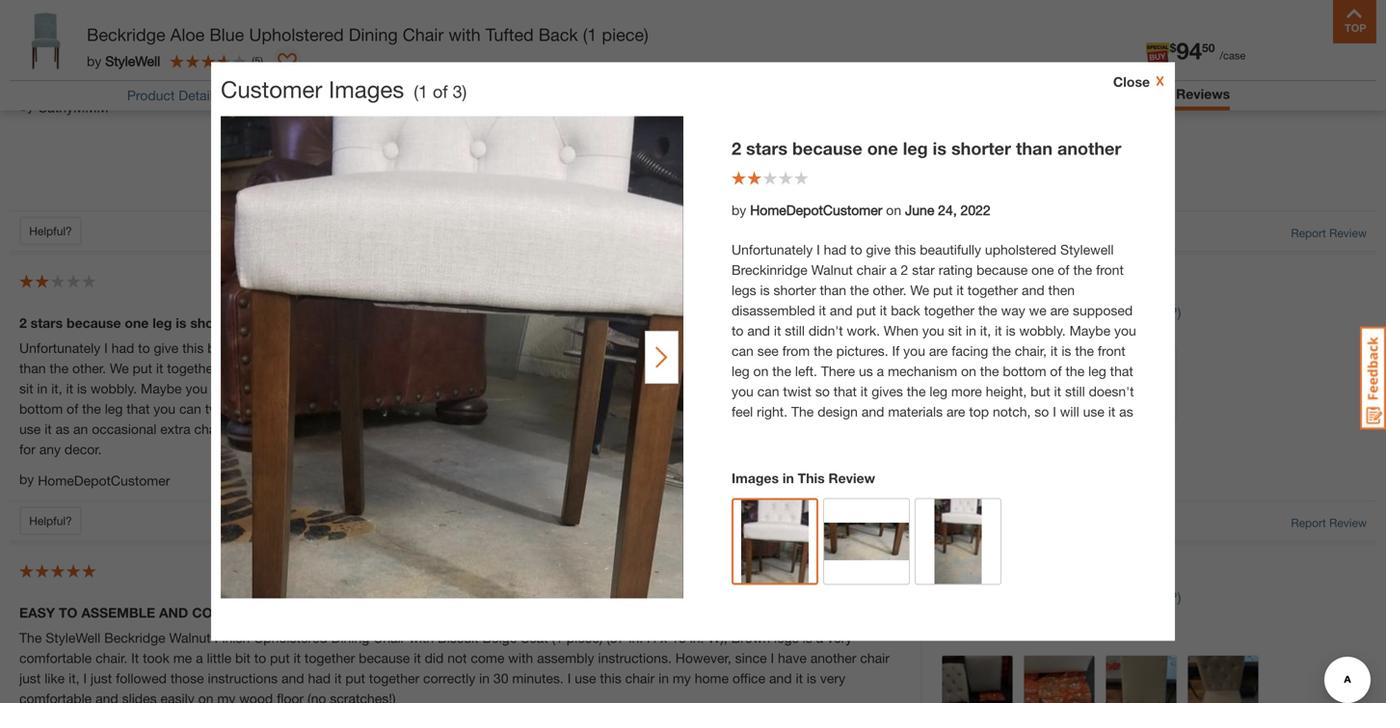 Task type: describe. For each thing, give the bounding box(es) containing it.
breckinridge inside 2 stars because one leg is shorter than another unfortunately i had to give this beautifully upholstered stylewell breckinridge walnut chair a 2 star rating because one of the front legs is shorter than the other.  we put it together and then disassembled it and put it back together the way we are supposed to and it still didn't work.  when you sit in it, it is wobbly. maybe you can see from the pictures.  if you are facing the chair, it is the front leg on the left. there us a mechanism on the bottom of the leg that you can twist so that it gives the leg more height, but it still doesn't feel right.  the design and materials are top notch,  so i will use it as an occasional extra chair when having large dinner events. the pretty biscuit tweed material with the tufted buttons provide a classic look for any decor.
[[405, 340, 481, 356]]

customer images ( 1 of 3 )
[[221, 75, 467, 103]]

disassembled inside unfortunately i had to give this beautifully upholstered stylewell breckinridge walnut chair a 2 star rating because one of the front legs is shorter than the other.  we put it together and then disassembled it and put it back together the way we are supposed to and it still didn't work.  when you sit in it, it is wobbly. maybe you can see from the pictures.  if you are facing the chair, it is the front leg on the left. there us a mechanism on the bottom of the leg that you can twist so that it gives the leg more height, but it still doesn't feel right.  the design and materials are top notch,  so i will use it as an occasional extra chair when having large dinner events. the pretty biscuit tweed material with the tufted buttons provide a classic look for any decor.
[[732, 302, 815, 318]]

we inside 2 stars because one leg is shorter than another unfortunately i had to give this beautifully upholstered stylewell breckinridge walnut chair a 2 star rating because one of the front legs is shorter than the other.  we put it together and then disassembled it and put it back together the way we are supposed to and it still didn't work.  when you sit in it, it is wobbly. maybe you can see from the pictures.  if you are facing the chair, it is the front leg on the left. there us a mechanism on the bottom of the leg that you can twist so that it gives the leg more height, but it still doesn't feel right.  the design and materials are top notch,  so i will use it as an occasional extra chair when having large dinner events. the pretty biscuit tweed material with the tufted buttons provide a classic look for any decor.
[[110, 360, 129, 376]]

gives inside 2 stars because one leg is shorter than another unfortunately i had to give this beautifully upholstered stylewell breckinridge walnut chair a 2 star rating because one of the front legs is shorter than the other.  we put it together and then disassembled it and put it back together the way we are supposed to and it still didn't work.  when you sit in it, it is wobbly. maybe you can see from the pictures.  if you are facing the chair, it is the front leg on the left. there us a mechanism on the bottom of the leg that you can twist so that it gives the leg more height, but it still doesn't feel right.  the design and materials are top notch,  so i will use it as an occasional extra chair when having large dinner events. the pretty biscuit tweed material with the tufted buttons provide a classic look for any decor.
[[294, 401, 325, 417]]

1 horizontal spatial (1
[[583, 24, 597, 45]]

pretty inside 2 stars because one leg is shorter than another unfortunately i had to give this beautifully upholstered stylewell breckinridge walnut chair a 2 star rating because one of the front legs is shorter than the other.  we put it together and then disassembled it and put it back together the way we are supposed to and it still didn't work.  when you sit in it, it is wobbly. maybe you can see from the pictures.  if you are facing the chair, it is the front leg on the left. there us a mechanism on the bottom of the leg that you can twist so that it gives the leg more height, but it still doesn't feel right.  the design and materials are top notch,  so i will use it as an occasional extra chair when having large dinner events. the pretty biscuit tweed material with the tufted buttons provide a classic look for any decor.
[[455, 421, 490, 437]]

1 vertical spatial my
[[673, 670, 691, 686]]

events. inside unfortunately i had to give this beautifully upholstered stylewell breckinridge walnut chair a 2 star rating because one of the front legs is shorter than the other.  we put it together and then disassembled it and put it back together the way we are supposed to and it still didn't work.  when you sit in it, it is wobbly. maybe you can see from the pictures.  if you are facing the chair, it is the front leg on the left. there us a mechanism on the bottom of the leg that you can twist so that it gives the leg more height, but it still doesn't feel right.  the design and materials are top notch,  so i will use it as an occasional extra chair when having large dinner events. the pretty biscuit tweed material with the tufted buttons provide a classic look for any decor.
[[1041, 424, 1084, 440]]

new
[[76, 7, 101, 23]]

when inside unfortunately i had to give this beautifully upholstered stylewell breckinridge walnut chair a 2 star rating because one of the front legs is shorter than the other.  we put it together and then disassembled it and put it back together the way we are supposed to and it still didn't work.  when you sit in it, it is wobbly. maybe you can see from the pictures.  if you are facing the chair, it is the front leg on the left. there us a mechanism on the bottom of the leg that you can twist so that it gives the leg more height, but it still doesn't feel right.  the design and materials are top notch,  so i will use it as an occasional extra chair when having large dinner events. the pretty biscuit tweed material with the tufted buttons provide a classic look for any decor.
[[884, 323, 919, 338]]

right. inside unfortunately i had to give this beautifully upholstered stylewell breckinridge walnut chair a 2 star rating because one of the front legs is shorter than the other.  we put it together and then disassembled it and put it back together the way we are supposed to and it still didn't work.  when you sit in it, it is wobbly. maybe you can see from the pictures.  if you are facing the chair, it is the front leg on the left. there us a mechanism on the bottom of the leg that you can twist so that it gives the leg more height, but it still doesn't feel right.  the design and materials are top notch,  so i will use it as an occasional extra chair when having large dinner events. the pretty biscuit tweed material with the tufted buttons provide a classic look for any decor.
[[757, 404, 788, 419]]

product
[[127, 87, 175, 103]]

0 horizontal spatial beautiful
[[83, 48, 134, 64]]

1 just from the left
[[19, 670, 41, 686]]

way inside unfortunately i had to give this beautifully upholstered stylewell breckinridge walnut chair a 2 star rating because one of the front legs is shorter than the other.  we put it together and then disassembled it and put it back together the way we are supposed to and it still didn't work.  when you sit in it, it is wobbly. maybe you can see from the pictures.  if you are facing the chair, it is the front leg on the left. there us a mechanism on the bottom of the leg that you can twist so that it gives the leg more height, but it still doesn't feel right.  the design and materials are top notch,  so i will use it as an occasional extra chair when having large dinner events. the pretty biscuit tweed material with the tufted buttons provide a classic look for any decor.
[[1002, 302, 1026, 318]]

product image image
[[14, 10, 77, 72]]

jun 23, 2022
[[833, 566, 912, 582]]

1 horizontal spatial thumbnail image
[[825, 523, 909, 560]]

2 stars because one leg is shorter than another unfortunately i had to give this beautifully upholstered stylewell breckinridge walnut chair a 2 star rating because one of the front legs is shorter than the other.  we put it together and then disassembled it and put it back together the way we are supposed to and it still didn't work.  when you sit in it, it is wobbly. maybe you can see from the pictures.  if you are facing the chair, it is the front leg on the left. there us a mechanism on the bottom of the leg that you can twist so that it gives the leg more height, but it still doesn't feel right.  the design and materials are top notch,  so i will use it as an occasional extra chair when having large dinner events. the pretty biscuit tweed material with the tufted buttons provide a classic look for any decor.
[[19, 315, 908, 457]]

like
[[45, 670, 65, 686]]

(what's this?) link for pro
[[1100, 302, 1182, 323]]

images in this review
[[732, 470, 876, 486]]

very
[[339, 7, 365, 23]]

little
[[207, 650, 232, 666]]

any inside unfortunately i had to give this beautifully upholstered stylewell breckinridge walnut chair a 2 star rating because one of the front legs is shorter than the other.  we put it together and then disassembled it and put it back together the way we are supposed to and it still didn't work.  when you sit in it, it is wobbly. maybe you can see from the pictures.  if you are facing the chair, it is the front leg on the left. there us a mechanism on the bottom of the leg that you can twist so that it gives the leg more height, but it still doesn't feel right.  the design and materials are top notch,  so i will use it as an occasional extra chair when having large dinner events. the pretty biscuit tweed material with the tufted buttons provide a classic look for any decor.
[[826, 464, 848, 480]]

pictures. inside unfortunately i had to give this beautifully upholstered stylewell breckinridge walnut chair a 2 star rating because one of the front legs is shorter than the other.  we put it together and then disassembled it and put it back together the way we are supposed to and it still didn't work.  when you sit in it, it is wobbly. maybe you can see from the pictures.  if you are facing the chair, it is the front leg on the left. there us a mechanism on the bottom of the leg that you can twist so that it gives the leg more height, but it still doesn't feel right.  the design and materials are top notch,  so i will use it as an occasional extra chair when having large dinner events. the pretty biscuit tweed material with the tufted buttons provide a classic look for any decor.
[[837, 343, 889, 359]]

only
[[468, 7, 493, 23]]

for inside 2 stars because one leg is shorter than another unfortunately i had to give this beautifully upholstered stylewell breckinridge walnut chair a 2 star rating because one of the front legs is shorter than the other.  we put it together and then disassembled it and put it back together the way we are supposed to and it still didn't work.  when you sit in it, it is wobbly. maybe you can see from the pictures.  if you are facing the chair, it is the front leg on the left. there us a mechanism on the bottom of the leg that you can twist so that it gives the leg more height, but it still doesn't feel right.  the design and materials are top notch,  so i will use it as an occasional extra chair when having large dinner events. the pretty biscuit tweed material with the tufted buttons provide a classic look for any decor.
[[19, 441, 36, 457]]

seed program review
[[961, 304, 1095, 320]]

slides
[[122, 691, 157, 703]]

aloe
[[170, 24, 205, 45]]

didn't inside unfortunately i had to give this beautifully upholstered stylewell breckinridge walnut chair a 2 star rating because one of the front legs is shorter than the other.  we put it together and then disassembled it and put it back together the way we are supposed to and it still didn't work.  when you sit in it, it is wobbly. maybe you can see from the pictures.  if you are facing the chair, it is the front leg on the left. there us a mechanism on the bottom of the leg that you can twist so that it gives the leg more height, but it still doesn't feel right.  the design and materials are top notch,  so i will use it as an occasional extra chair when having large dinner events. the pretty biscuit tweed material with the tufted buttons provide a classic look for any decor.
[[809, 323, 843, 338]]

seat
[[521, 630, 548, 646]]

seed
[[961, 304, 992, 320]]

upholstered inside 2 stars because one leg is shorter than another unfortunately i had to give this beautifully upholstered stylewell breckinridge walnut chair a 2 star rating because one of the front legs is shorter than the other.  we put it together and then disassembled it and put it back together the way we are supposed to and it still didn't work.  when you sit in it, it is wobbly. maybe you can see from the pictures.  if you are facing the chair, it is the front leg on the left. there us a mechanism on the bottom of the leg that you can twist so that it gives the leg more height, but it still doesn't feel right.  the design and materials are top notch,  so i will use it as an occasional extra chair when having large dinner events. the pretty biscuit tweed material with the tufted buttons provide a classic look for any decor.
[[273, 340, 344, 356]]

2 vertical spatial very
[[821, 670, 846, 686]]

durable.
[[785, 7, 834, 23]]

because inside unfortunately i had to give this beautifully upholstered stylewell breckinridge walnut chair a 2 star rating because one of the front legs is shorter than the other.  we put it together and then disassembled it and put it back together the way we are supposed to and it still didn't work.  when you sit in it, it is wobbly. maybe you can see from the pictures.  if you are facing the chair, it is the front leg on the left. there us a mechanism on the bottom of the leg that you can twist so that it gives the leg more height, but it still doesn't feel right.  the design and materials are top notch,  so i will use it as an occasional extra chair when having large dinner events. the pretty biscuit tweed material with the tufted buttons provide a classic look for any decor.
[[977, 262, 1028, 278]]

cathymmm button
[[38, 97, 109, 118]]

come
[[471, 650, 505, 666]]

buttons inside unfortunately i had to give this beautifully upholstered stylewell breckinridge walnut chair a 2 star rating because one of the front legs is shorter than the other.  we put it together and then disassembled it and put it back together the way we are supposed to and it still didn't work.  when you sit in it, it is wobbly. maybe you can see from the pictures.  if you are facing the chair, it is the front leg on the left. there us a mechanism on the bottom of the leg that you can twist so that it gives the leg more height, but it still doesn't feel right.  the design and materials are top notch,  so i will use it as an occasional extra chair when having large dinner events. the pretty biscuit tweed material with the tufted buttons provide a classic look for any decor.
[[997, 444, 1043, 460]]

1 horizontal spatial overall
[[776, 28, 815, 44]]

this?) for diy
[[1149, 589, 1182, 605]]

material inside unfortunately i had to give this beautifully upholstered stylewell breckinridge walnut chair a 2 star rating because one of the front legs is shorter than the other.  we put it together and then disassembled it and put it back together the way we are supposed to and it still didn't work.  when you sit in it, it is wobbly. maybe you can see from the pictures.  if you are facing the chair, it is the front leg on the left. there us a mechanism on the bottom of the leg that you can twist so that it gives the leg more height, but it still doesn't feel right.  the design and materials are top notch,  so i will use it as an occasional extra chair when having large dinner events. the pretty biscuit tweed material with the tufted buttons provide a classic look for any decor.
[[855, 444, 903, 460]]

(what's for pro
[[1100, 304, 1145, 320]]

as inside unfortunately i had to give this beautifully upholstered stylewell breckinridge walnut chair a 2 star rating because one of the front legs is shorter than the other.  we put it together and then disassembled it and put it back together the way we are supposed to and it still didn't work.  when you sit in it, it is wobbly. maybe you can see from the pictures.  if you are facing the chair, it is the front leg on the left. there us a mechanism on the bottom of the leg that you can twist so that it gives the leg more height, but it still doesn't feel right.  the design and materials are top notch,  so i will use it as an occasional extra chair when having large dinner events. the pretty biscuit tweed material with the tufted buttons provide a classic look for any decor.
[[1120, 404, 1134, 419]]

disassembled inside 2 stars because one leg is shorter than another unfortunately i had to give this beautifully upholstered stylewell breckinridge walnut chair a 2 star rating because one of the front legs is shorter than the other.  we put it together and then disassembled it and put it back together the way we are supposed to and it still didn't work.  when you sit in it, it is wobbly. maybe you can see from the pictures.  if you are facing the chair, it is the front leg on the left. there us a mechanism on the bottom of the leg that you can twist so that it gives the leg more height, but it still doesn't feel right.  the design and materials are top notch,  so i will use it as an occasional extra chair when having large dinner events. the pretty biscuit tweed material with the tufted buttons provide a classic look for any decor.
[[278, 360, 362, 376]]

doesn't inside 2 stars because one leg is shorter than another unfortunately i had to give this beautifully upholstered stylewell breckinridge walnut chair a 2 star rating because one of the front legs is shorter than the other.  we put it together and then disassembled it and put it back together the way we are supposed to and it still didn't work.  when you sit in it, it is wobbly. maybe you can see from the pictures.  if you are facing the chair, it is the front leg on the left. there us a mechanism on the bottom of the leg that you can twist so that it gives the leg more height, but it still doesn't feel right.  the design and materials are top notch,  so i will use it as an occasional extra chair when having large dinner events. the pretty biscuit tweed material with the tufted buttons provide a classic look for any decor.
[[511, 401, 556, 417]]

which
[[485, 28, 521, 44]]

easy
[[19, 605, 55, 621]]

time
[[620, 28, 646, 44]]

in inside unfortunately i had to give this beautifully upholstered stylewell breckinridge walnut chair a 2 star rating because one of the front legs is shorter than the other.  we put it together and then disassembled it and put it back together the way we are supposed to and it still didn't work.  when you sit in it, it is wobbly. maybe you can see from the pictures.  if you are facing the chair, it is the front leg on the left. there us a mechanism on the bottom of the leg that you can twist so that it gives the leg more height, but it still doesn't feel right.  the design and materials are top notch,  so i will use it as an occasional extra chair when having large dinner events. the pretty biscuit tweed material with the tufted buttons provide a classic look for any decor.
[[966, 323, 977, 338]]

scratches!)
[[330, 691, 396, 703]]

chair inside the beautiful new walnut finish chair is a delight to own.  very easy installation only took a few minutes. chair is well designed, and durable. also very comfortable padded in a biscuit beige colored fabric. love the button tufting which is one of my all-time favorite details.  the overall design is especially beautiful with mowt all decors.  the solid wood legs are walnut colored and show great attention to the overall detail and design. pleased to recommend these beautiful chairs to all interested shoppers.
[[619, 7, 651, 23]]

0 horizontal spatial walnut
[[105, 7, 145, 23]]

padded
[[96, 28, 142, 44]]

fabric.
[[303, 28, 341, 44]]

of inside customer images ( 1 of 3 )
[[433, 81, 448, 102]]

chair inside the beautiful new walnut finish chair is a delight to own.  very easy installation only took a few minutes. chair is well designed, and durable. also very comfortable padded in a biscuit beige colored fabric. love the button tufting which is one of my all-time favorite details.  the overall design is especially beautiful with mowt all decors.  the solid wood legs are walnut colored and show great attention to the overall detail and design. pleased to recommend these beautiful chairs to all interested shoppers.
[[184, 7, 213, 23]]

1 horizontal spatial images
[[732, 470, 779, 486]]

1 vertical spatial walnut
[[421, 48, 461, 64]]

by for by stylewell
[[87, 53, 102, 69]]

by cathymmm
[[19, 98, 109, 115]]

(what's this?) link for diy
[[1100, 587, 1182, 608]]

0 vertical spatial )
[[261, 54, 263, 67]]

blue
[[210, 24, 244, 45]]

tweed inside unfortunately i had to give this beautifully upholstered stylewell breckinridge walnut chair a 2 star rating because one of the front legs is shorter than the other.  we put it together and then disassembled it and put it back together the way we are supposed to and it still didn't work.  when you sit in it, it is wobbly. maybe you can see from the pictures.  if you are facing the chair, it is the front leg on the left. there us a mechanism on the bottom of the leg that you can twist so that it gives the leg more height, but it still doesn't feel right.  the design and materials are top notch,  so i will use it as an occasional extra chair when having large dinner events. the pretty biscuit tweed material with the tufted buttons provide a classic look for any decor.
[[814, 444, 851, 460]]

favorite
[[650, 28, 695, 44]]

sit inside unfortunately i had to give this beautifully upholstered stylewell breckinridge walnut chair a 2 star rating because one of the front legs is shorter than the other.  we put it together and then disassembled it and put it back together the way we are supposed to and it still didn't work.  when you sit in it, it is wobbly. maybe you can see from the pictures.  if you are facing the chair, it is the front leg on the left. there us a mechanism on the bottom of the leg that you can twist so that it gives the leg more height, but it still doesn't feel right.  the design and materials are top notch,  so i will use it as an occasional extra chair when having large dinner events. the pretty biscuit tweed material with the tufted buttons provide a classic look for any decor.
[[949, 323, 963, 338]]

didn't inside 2 stars because one leg is shorter than another unfortunately i had to give this beautifully upholstered stylewell breckinridge walnut chair a 2 star rating because one of the front legs is shorter than the other.  we put it together and then disassembled it and put it back together the way we are supposed to and it still didn't work.  when you sit in it, it is wobbly. maybe you can see from the pictures.  if you are facing the chair, it is the front leg on the left. there us a mechanism on the bottom of the leg that you can twist so that it gives the leg more height, but it still doesn't feel right.  the design and materials are top notch,  so i will use it as an occasional extra chair when having large dinner events. the pretty biscuit tweed material with the tufted buttons provide a classic look for any decor.
[[760, 360, 795, 376]]

we inside 2 stars because one leg is shorter than another unfortunately i had to give this beautifully upholstered stylewell breckinridge walnut chair a 2 star rating because one of the front legs is shorter than the other.  we put it together and then disassembled it and put it back together the way we are supposed to and it still didn't work.  when you sit in it, it is wobbly. maybe you can see from the pictures.  if you are facing the chair, it is the front leg on the left. there us a mechanism on the bottom of the leg that you can twist so that it gives the leg more height, but it still doesn't feel right.  the design and materials are top notch,  so i will use it as an occasional extra chair when having large dinner events. the pretty biscuit tweed material with the tufted buttons provide a classic look for any decor.
[[576, 360, 593, 376]]

if inside 2 stars because one leg is shorter than another unfortunately i had to give this beautifully upholstered stylewell breckinridge walnut chair a 2 star rating because one of the front legs is shorter than the other.  we put it together and then disassembled it and put it back together the way we are supposed to and it still didn't work.  when you sit in it, it is wobbly. maybe you can see from the pictures.  if you are facing the chair, it is the front leg on the left. there us a mechanism on the bottom of the leg that you can twist so that it gives the leg more height, but it still doesn't feel right.  the design and materials are top notch,  so i will use it as an occasional extra chair when having large dinner events. the pretty biscuit tweed material with the tufted buttons provide a classic look for any decor.
[[372, 381, 379, 397]]

3
[[453, 81, 463, 102]]

easy
[[368, 7, 396, 23]]

customer reviews
[[1109, 86, 1231, 102]]

however,
[[676, 650, 732, 666]]

1 vertical spatial overall
[[706, 48, 745, 64]]

tufted
[[486, 24, 534, 45]]

we inside unfortunately i had to give this beautifully upholstered stylewell breckinridge walnut chair a 2 star rating because one of the front legs is shorter than the other.  we put it together and then disassembled it and put it back together the way we are supposed to and it still didn't work.  when you sit in it, it is wobbly. maybe you can see from the pictures.  if you are facing the chair, it is the front leg on the left. there us a mechanism on the bottom of the leg that you can twist so that it gives the leg more height, but it still doesn't feel right.  the design and materials are top notch,  so i will use it as an occasional extra chair when having large dinner events. the pretty biscuit tweed material with the tufted buttons provide a classic look for any decor.
[[1030, 302, 1047, 318]]

brown
[[732, 630, 771, 646]]

shoppers.
[[340, 68, 400, 84]]

stars for 2 stars because one leg is shorter than another
[[746, 138, 788, 159]]

but inside unfortunately i had to give this beautifully upholstered stylewell breckinridge walnut chair a 2 star rating because one of the front legs is shorter than the other.  we put it together and then disassembled it and put it back together the way we are supposed to and it still didn't work.  when you sit in it, it is wobbly. maybe you can see from the pictures.  if you are facing the chair, it is the front leg on the left. there us a mechanism on the bottom of the leg that you can twist so that it gives the leg more height, but it still doesn't feel right.  the design and materials are top notch,  so i will use it as an occasional extra chair when having large dinner events. the pretty biscuit tweed material with the tufted buttons provide a classic look for any decor.
[[1031, 383, 1051, 399]]

finish
[[148, 7, 180, 23]]

chair, inside 2 stars because one leg is shorter than another unfortunately i had to give this beautifully upholstered stylewell breckinridge walnut chair a 2 star rating because one of the front legs is shorter than the other.  we put it together and then disassembled it and put it back together the way we are supposed to and it still didn't work.  when you sit in it, it is wobbly. maybe you can see from the pictures.  if you are facing the chair, it is the front leg on the left. there us a mechanism on the bottom of the leg that you can twist so that it gives the leg more height, but it still doesn't feel right.  the design and materials are top notch,  so i will use it as an occasional extra chair when having large dinner events. the pretty biscuit tweed material with the tufted buttons provide a classic look for any decor.
[[495, 381, 527, 397]]

helpful? button for by
[[19, 217, 82, 246]]

us inside unfortunately i had to give this beautifully upholstered stylewell breckinridge walnut chair a 2 star rating because one of the front legs is shorter than the other.  we put it together and then disassembled it and put it back together the way we are supposed to and it still didn't work.  when you sit in it, it is wobbly. maybe you can see from the pictures.  if you are facing the chair, it is the front leg on the left. there us a mechanism on the bottom of the leg that you can twist so that it gives the leg more height, but it still doesn't feel right.  the design and materials are top notch,  so i will use it as an occasional extra chair when having large dinner events. the pretty biscuit tweed material with the tufted buttons provide a classic look for any decor.
[[859, 363, 873, 379]]

way inside 2 stars because one leg is shorter than another unfortunately i had to give this beautifully upholstered stylewell breckinridge walnut chair a 2 star rating because one of the front legs is shorter than the other.  we put it together and then disassembled it and put it back together the way we are supposed to and it still didn't work.  when you sit in it, it is wobbly. maybe you can see from the pictures.  if you are facing the chair, it is the front leg on the left. there us a mechanism on the bottom of the leg that you can twist so that it gives the leg more height, but it still doesn't feel right.  the design and materials are top notch,  so i will use it as an occasional extra chair when having large dinner events. the pretty biscuit tweed material with the tufted buttons provide a classic look for any decor.
[[548, 360, 572, 376]]

beautiful new walnut finish chair is a delight to own.  very easy installation only took a few minutes. chair is well designed, and durable. also very comfortable padded in a biscuit beige colored fabric. love the button tufting which is one of my all-time favorite details.  the overall design is especially beautiful with mowt all decors.  the solid wood legs are walnut colored and show great attention to the overall detail and design. pleased to recommend these beautiful chairs to all interested shoppers.
[[19, 7, 908, 84]]

cathymmm
[[38, 99, 109, 115]]

design inside the beautiful new walnut finish chair is a delight to own.  very easy installation only took a few minutes. chair is well designed, and durable. also very comfortable padded in a biscuit beige colored fabric. love the button tufting which is one of my all-time favorite details.  the overall design is especially beautiful with mowt all decors.  the solid wood legs are walnut colored and show great attention to the overall detail and design. pleased to recommend these beautiful chairs to all interested shoppers.
[[819, 28, 859, 44]]

0 vertical spatial all
[[204, 48, 218, 64]]

homedepotcustomer for by homedepotcustomer
[[38, 473, 170, 488]]

beige inside the beautiful new walnut finish chair is a delight to own.  very easy installation only took a few minutes. chair is well designed, and durable. also very comfortable padded in a biscuit beige colored fabric. love the button tufting which is one of my all-time favorite details.  the overall design is especially beautiful with mowt all decors.  the solid wood legs are walnut colored and show great attention to the overall detail and design. pleased to recommend these beautiful chairs to all interested shoppers.
[[216, 28, 250, 44]]

we inside unfortunately i had to give this beautifully upholstered stylewell breckinridge walnut chair a 2 star rating because one of the front legs is shorter than the other.  we put it together and then disassembled it and put it back together the way we are supposed to and it still didn't work.  when you sit in it, it is wobbly. maybe you can see from the pictures.  if you are facing the chair, it is the front leg on the left. there us a mechanism on the bottom of the leg that you can twist so that it gives the leg more height, but it still doesn't feel right.  the design and materials are top notch,  so i will use it as an occasional extra chair when having large dinner events. the pretty biscuit tweed material with the tufted buttons provide a classic look for any decor.
[[911, 282, 930, 298]]

jun 24, 2022
[[833, 276, 912, 292]]

these
[[111, 68, 144, 84]]

( 5 )
[[252, 54, 263, 67]]

0 horizontal spatial images
[[329, 75, 404, 103]]

solid
[[300, 48, 329, 64]]

(1 inside easy to assemble and comfortable the stylewell beckridge walnut finish upholstered dining chair with biscuit beige seat (1 piece) (37 in. h x 18 in. w), brown legs is a very comfortable chair. it took me a little bit to put it together because it did not come with assembly instructions. however, since i have another chair just like it, i just followed those instructions and had it put together correctly in 30 minutes. i use this chair in my home office and it is very comfortable and slides easily on my wood floor (no scratches!)
[[552, 630, 563, 646]]

94
[[1177, 37, 1203, 64]]

comfortable inside the beautiful new walnut finish chair is a delight to own.  very easy installation only took a few minutes. chair is well designed, and durable. also very comfortable padded in a biscuit beige colored fabric. love the button tufting which is one of my all-time favorite details.  the overall design is especially beautiful with mowt all decors.  the solid wood legs are walnut colored and show great attention to the overall detail and design. pleased to recommend these beautiful chairs to all interested shoppers.
[[19, 28, 92, 44]]

helpful? button for 2 stars because one leg is shorter than another
[[19, 506, 82, 535]]

1
[[418, 81, 428, 102]]

great
[[576, 48, 607, 64]]

chairs
[[203, 68, 240, 84]]

instructions.
[[598, 650, 672, 666]]

diy
[[961, 562, 983, 578]]

$ 94 50
[[1170, 37, 1215, 64]]

this inside unfortunately i had to give this beautifully upholstered stylewell breckinridge walnut chair a 2 star rating because one of the front legs is shorter than the other.  we put it together and then disassembled it and put it back together the way we are supposed to and it still didn't work.  when you sit in it, it is wobbly. maybe you can see from the pictures.  if you are facing the chair, it is the front leg on the left. there us a mechanism on the bottom of the leg that you can twist so that it gives the leg more height, but it still doesn't feel right.  the design and materials are top notch,  so i will use it as an occasional extra chair when having large dinner events. the pretty biscuit tweed material with the tufted buttons provide a classic look for any decor.
[[895, 242, 916, 257]]

23,
[[859, 566, 878, 582]]

the inside easy to assemble and comfortable the stylewell beckridge walnut finish upholstered dining chair with biscuit beige seat (1 piece) (37 in. h x 18 in. w), brown legs is a very comfortable chair. it took me a little bit to put it together because it did not come with assembly instructions. however, since i have another chair just like it, i just followed those instructions and had it put together correctly in 30 minutes. i use this chair in my home office and it is very comfortable and slides easily on my wood floor (no scratches!)
[[19, 630, 42, 646]]

chair, inside unfortunately i had to give this beautifully upholstered stylewell breckinridge walnut chair a 2 star rating because one of the front legs is shorter than the other.  we put it together and then disassembled it and put it back together the way we are supposed to and it still didn't work.  when you sit in it, it is wobbly. maybe you can see from the pictures.  if you are facing the chair, it is the front leg on the left. there us a mechanism on the bottom of the leg that you can twist so that it gives the leg more height, but it still doesn't feel right.  the design and materials are top notch,  so i will use it as an occasional extra chair when having large dinner events. the pretty biscuit tweed material with the tufted buttons provide a classic look for any decor.
[[1015, 343, 1047, 359]]

0 vertical spatial upholstered
[[249, 24, 344, 45]]

had inside 2 stars because one leg is shorter than another unfortunately i had to give this beautifully upholstered stylewell breckinridge walnut chair a 2 star rating because one of the front legs is shorter than the other.  we put it together and then disassembled it and put it back together the way we are supposed to and it still didn't work.  when you sit in it, it is wobbly. maybe you can see from the pictures.  if you are facing the chair, it is the front leg on the left. there us a mechanism on the bottom of the leg that you can twist so that it gives the leg more height, but it still doesn't feel right.  the design and materials are top notch,  so i will use it as an occasional extra chair when having large dinner events. the pretty biscuit tweed material with the tufted buttons provide a classic look for any decor.
[[112, 340, 134, 356]]

top inside 2 stars because one leg is shorter than another unfortunately i had to give this beautifully upholstered stylewell breckinridge walnut chair a 2 star rating because one of the front legs is shorter than the other.  we put it together and then disassembled it and put it back together the way we are supposed to and it still didn't work.  when you sit in it, it is wobbly. maybe you can see from the pictures.  if you are facing the chair, it is the front leg on the left. there us a mechanism on the bottom of the leg that you can twist so that it gives the leg more height, but it still doesn't feel right.  the design and materials are top notch,  so i will use it as an occasional extra chair when having large dinner events. the pretty biscuit tweed material with the tufted buttons provide a classic look for any decor.
[[798, 401, 818, 417]]

by homedepotcustomer on june 24, 2022
[[732, 202, 991, 218]]

june
[[906, 202, 935, 218]]

pleased
[[860, 48, 908, 64]]

minutes. inside easy to assemble and comfortable the stylewell beckridge walnut finish upholstered dining chair with biscuit beige seat (1 piece) (37 in. h x 18 in. w), brown legs is a very comfortable chair. it took me a little bit to put it together because it did not come with assembly instructions. however, since i have another chair just like it, i just followed those instructions and had it put together correctly in 30 minutes. i use this chair in my home office and it is very comfortable and slides easily on my wood floor (no scratches!)
[[512, 670, 564, 686]]

design inside 2 stars because one leg is shorter than another unfortunately i had to give this beautifully upholstered stylewell breckinridge walnut chair a 2 star rating because one of the front legs is shorter than the other.  we put it together and then disassembled it and put it back together the way we are supposed to and it still didn't work.  when you sit in it, it is wobbly. maybe you can see from the pictures.  if you are facing the chair, it is the front leg on the left. there us a mechanism on the bottom of the leg that you can twist so that it gives the leg more height, but it still doesn't feel right.  the design and materials are top notch,  so i will use it as an occasional extra chair when having large dinner events. the pretty biscuit tweed material with the tufted buttons provide a classic look for any decor.
[[646, 401, 686, 417]]

designed,
[[696, 7, 755, 23]]

upholstered inside easy to assemble and comfortable the stylewell beckridge walnut finish upholstered dining chair with biscuit beige seat (1 piece) (37 in. h x 18 in. w), brown legs is a very comfortable chair. it took me a little bit to put it together because it did not come with assembly instructions. however, since i have another chair just like it, i just followed those instructions and had it put together correctly in 30 minutes. i use this chair in my home office and it is very comfortable and slides easily on my wood floor (no scratches!)
[[254, 630, 328, 646]]

0 vertical spatial piece)
[[602, 24, 649, 45]]

1 horizontal spatial colored
[[465, 48, 510, 64]]

$
[[1170, 41, 1177, 55]]

notch, inside 2 stars because one leg is shorter than another unfortunately i had to give this beautifully upholstered stylewell breckinridge walnut chair a 2 star rating because one of the front legs is shorter than the other.  we put it together and then disassembled it and put it back together the way we are supposed to and it still didn't work.  when you sit in it, it is wobbly. maybe you can see from the pictures.  if you are facing the chair, it is the front leg on the left. there us a mechanism on the bottom of the leg that you can twist so that it gives the leg more height, but it still doesn't feel right.  the design and materials are top notch,  so i will use it as an occasional extra chair when having large dinner events. the pretty biscuit tweed material with the tufted buttons provide a classic look for any decor.
[[821, 401, 859, 417]]

0 vertical spatial dining
[[349, 24, 398, 45]]

there inside unfortunately i had to give this beautifully upholstered stylewell breckinridge walnut chair a 2 star rating because one of the front legs is shorter than the other.  we put it together and then disassembled it and put it back together the way we are supposed to and it still didn't work.  when you sit in it, it is wobbly. maybe you can see from the pictures.  if you are facing the chair, it is the front leg on the left. there us a mechanism on the bottom of the leg that you can twist so that it gives the leg more height, but it still doesn't feel right.  the design and materials are top notch,  so i will use it as an occasional extra chair when having large dinner events. the pretty biscuit tweed material with the tufted buttons provide a classic look for any decor.
[[821, 363, 855, 379]]

easily
[[161, 691, 195, 703]]

tweed inside 2 stars because one leg is shorter than another unfortunately i had to give this beautifully upholstered stylewell breckinridge walnut chair a 2 star rating because one of the front legs is shorter than the other.  we put it together and then disassembled it and put it back together the way we are supposed to and it still didn't work.  when you sit in it, it is wobbly. maybe you can see from the pictures.  if you are facing the chair, it is the front leg on the left. there us a mechanism on the bottom of the leg that you can twist so that it gives the leg more height, but it still doesn't feel right.  the design and materials are top notch,  so i will use it as an occasional extra chair when having large dinner events. the pretty biscuit tweed material with the tufted buttons provide a classic look for any decor.
[[538, 421, 575, 437]]

0 vertical spatial beckridge
[[87, 24, 166, 45]]

beckridge inside easy to assemble and comfortable the stylewell beckridge walnut finish upholstered dining chair with biscuit beige seat (1 piece) (37 in. h x 18 in. w), brown legs is a very comfortable chair. it took me a little bit to put it together because it did not come with assembly instructions. however, since i have another chair just like it, i just followed those instructions and had it put together correctly in 30 minutes. i use this chair in my home office and it is very comfortable and slides easily on my wood floor (no scratches!)
[[104, 630, 166, 646]]

when inside 2 stars because one leg is shorter than another unfortunately i had to give this beautifully upholstered stylewell breckinridge walnut chair a 2 star rating because one of the front legs is shorter than the other.  we put it together and then disassembled it and put it back together the way we are supposed to and it still didn't work.  when you sit in it, it is wobbly. maybe you can see from the pictures.  if you are facing the chair, it is the front leg on the left. there us a mechanism on the bottom of the leg that you can twist so that it gives the leg more height, but it still doesn't feel right.  the design and materials are top notch,  so i will use it as an occasional extra chair when having large dinner events. the pretty biscuit tweed material with the tufted buttons provide a classic look for any decor.
[[228, 421, 260, 437]]

wood inside the beautiful new walnut finish chair is a delight to own.  very easy installation only took a few minutes. chair is well designed, and durable. also very comfortable padded in a biscuit beige colored fabric. love the button tufting which is one of my all-time favorite details.  the overall design is especially beautiful with mowt all decors.  the solid wood legs are walnut colored and show great attention to the overall detail and design. pleased to recommend these beautiful chairs to all interested shoppers.
[[333, 48, 366, 64]]

home
[[695, 670, 729, 686]]

because inside easy to assemble and comfortable the stylewell beckridge walnut finish upholstered dining chair with biscuit beige seat (1 piece) (37 in. h x 18 in. w), brown legs is a very comfortable chair. it took me a little bit to put it together because it did not come with assembly instructions. however, since i have another chair just like it, i just followed those instructions and had it put together correctly in 30 minutes. i use this chair in my home office and it is very comfortable and slides easily on my wood floor (no scratches!)
[[359, 650, 410, 666]]

more inside unfortunately i had to give this beautifully upholstered stylewell breckinridge walnut chair a 2 star rating because one of the front legs is shorter than the other.  we put it together and then disassembled it and put it back together the way we are supposed to and it still didn't work.  when you sit in it, it is wobbly. maybe you can see from the pictures.  if you are facing the chair, it is the front leg on the left. there us a mechanism on the bottom of the leg that you can twist so that it gives the leg more height, but it still doesn't feel right.  the design and materials are top notch,  so i will use it as an occasional extra chair when having large dinner events. the pretty biscuit tweed material with the tufted buttons provide a classic look for any decor.
[[952, 383, 983, 399]]

in inside the beautiful new walnut finish chair is a delight to own.  very easy installation only took a few minutes. chair is well designed, and durable. also very comfortable padded in a biscuit beige colored fabric. love the button tufting which is one of my all-time favorite details.  the overall design is especially beautiful with mowt all decors.  the solid wood legs are walnut colored and show great attention to the overall detail and design. pleased to recommend these beautiful chairs to all interested shoppers.
[[146, 28, 156, 44]]

1 vertical spatial very
[[827, 630, 853, 646]]

back
[[539, 24, 578, 45]]

top button
[[1334, 0, 1377, 43]]

instructions
[[208, 670, 278, 686]]

well
[[668, 7, 692, 23]]

(what's this?) for pro
[[1100, 304, 1182, 320]]

/case
[[1220, 49, 1246, 62]]

this inside easy to assemble and comfortable the stylewell beckridge walnut finish upholstered dining chair with biscuit beige seat (1 piece) (37 in. h x 18 in. w), brown legs is a very comfortable chair. it took me a little bit to put it together because it did not come with assembly instructions. however, since i have another chair just like it, i just followed those instructions and had it put together correctly in 30 minutes. i use this chair in my home office and it is very comfortable and slides easily on my wood floor (no scratches!)
[[600, 670, 622, 686]]

(what's this?) for diy
[[1100, 589, 1182, 605]]

tufted inside unfortunately i had to give this beautifully upholstered stylewell breckinridge walnut chair a 2 star rating because one of the front legs is shorter than the other.  we put it together and then disassembled it and put it back together the way we are supposed to and it still didn't work.  when you sit in it, it is wobbly. maybe you can see from the pictures.  if you are facing the chair, it is the front leg on the left. there us a mechanism on the bottom of the leg that you can twist so that it gives the leg more height, but it still doesn't feel right.  the design and materials are top notch,  so i will use it as an occasional extra chair when having large dinner events. the pretty biscuit tweed material with the tufted buttons provide a classic look for any decor.
[[958, 444, 993, 460]]

more inside 2 stars because one leg is shorter than another unfortunately i had to give this beautifully upholstered stylewell breckinridge walnut chair a 2 star rating because one of the front legs is shorter than the other.  we put it together and then disassembled it and put it back together the way we are supposed to and it still didn't work.  when you sit in it, it is wobbly. maybe you can see from the pictures.  if you are facing the chair, it is the front leg on the left. there us a mechanism on the bottom of the leg that you can twist so that it gives the leg more height, but it still doesn't feel right.  the design and materials are top notch,  so i will use it as an occasional extra chair when having large dinner events. the pretty biscuit tweed material with the tufted buttons provide a classic look for any decor.
[[373, 401, 404, 417]]

to inside easy to assemble and comfortable the stylewell beckridge walnut finish upholstered dining chair with biscuit beige seat (1 piece) (37 in. h x 18 in. w), brown legs is a very comfortable chair. it took me a little bit to put it together because it did not come with assembly instructions. however, since i have another chair just like it, i just followed those instructions and had it put together correctly in 30 minutes. i use this chair in my home office and it is very comfortable and slides easily on my wood floor (no scratches!)
[[254, 650, 266, 666]]

have
[[778, 650, 807, 666]]

3 comfortable from the top
[[19, 691, 92, 703]]

other. inside unfortunately i had to give this beautifully upholstered stylewell breckinridge walnut chair a 2 star rating because one of the front legs is shorter than the other.  we put it together and then disassembled it and put it back together the way we are supposed to and it still didn't work.  when you sit in it, it is wobbly. maybe you can see from the pictures.  if you are facing the chair, it is the front leg on the left. there us a mechanism on the bottom of the leg that you can twist so that it gives the leg more height, but it still doesn't feel right.  the design and materials are top notch,  so i will use it as an occasional extra chair when having large dinner events. the pretty biscuit tweed material with the tufted buttons provide a classic look for any decor.
[[873, 282, 907, 298]]

jun for jun 24, 2022
[[833, 276, 855, 292]]

0 vertical spatial stylewell
[[105, 53, 160, 69]]

in inside 2 stars because one leg is shorter than another unfortunately i had to give this beautifully upholstered stylewell breckinridge walnut chair a 2 star rating because one of the front legs is shorter than the other.  we put it together and then disassembled it and put it back together the way we are supposed to and it still didn't work.  when you sit in it, it is wobbly. maybe you can see from the pictures.  if you are facing the chair, it is the front leg on the left. there us a mechanism on the bottom of the leg that you can twist so that it gives the leg more height, but it still doesn't feel right.  the design and materials are top notch,  so i will use it as an occasional extra chair when having large dinner events. the pretty biscuit tweed material with the tufted buttons provide a classic look for any decor.
[[37, 381, 48, 397]]

occasional inside 2 stars because one leg is shorter than another unfortunately i had to give this beautifully upholstered stylewell breckinridge walnut chair a 2 star rating because one of the front legs is shorter than the other.  we put it together and then disassembled it and put it back together the way we are supposed to and it still didn't work.  when you sit in it, it is wobbly. maybe you can see from the pictures.  if you are facing the chair, it is the front leg on the left. there us a mechanism on the bottom of the leg that you can twist so that it gives the leg more height, but it still doesn't feel right.  the design and materials are top notch,  so i will use it as an occasional extra chair when having large dinner events. the pretty biscuit tweed material with the tufted buttons provide a classic look for any decor.
[[92, 421, 157, 437]]

chair.
[[96, 650, 128, 666]]

0 horizontal spatial my
[[217, 691, 236, 703]]

2 comfortable from the top
[[19, 650, 92, 666]]

design.
[[812, 48, 856, 64]]

another for 2 stars because one leg is shorter than another unfortunately i had to give this beautifully upholstered stylewell breckinridge walnut chair a 2 star rating because one of the front legs is shorter than the other.  we put it together and then disassembled it and put it back together the way we are supposed to and it still didn't work.  when you sit in it, it is wobbly. maybe you can see from the pictures.  if you are facing the chair, it is the front leg on the left. there us a mechanism on the bottom of the leg that you can twist so that it gives the leg more height, but it still doesn't feel right.  the design and materials are top notch,  so i will use it as an occasional extra chair when having large dinner events. the pretty biscuit tweed material with the tufted buttons provide a classic look for any decor.
[[273, 315, 323, 331]]

report review button for 2 stars because one leg is shorter than another
[[1292, 514, 1367, 531]]

(what's for diy
[[1100, 589, 1145, 605]]

close link
[[1114, 72, 1166, 92]]

50
[[1203, 41, 1215, 55]]

notch, inside unfortunately i had to give this beautifully upholstered stylewell breckinridge walnut chair a 2 star rating because one of the front legs is shorter than the other.  we put it together and then disassembled it and put it back together the way we are supposed to and it still didn't work.  when you sit in it, it is wobbly. maybe you can see from the pictures.  if you are facing the chair, it is the front leg on the left. there us a mechanism on the bottom of the leg that you can twist so that it gives the leg more height, but it still doesn't feel right.  the design and materials are top notch,  so i will use it as an occasional extra chair when having large dinner events. the pretty biscuit tweed material with the tufted buttons provide a classic look for any decor.
[[993, 404, 1031, 419]]

1 vertical spatial 24,
[[859, 276, 878, 292]]

biscuit inside 2 stars because one leg is shorter than another unfortunately i had to give this beautifully upholstered stylewell breckinridge walnut chair a 2 star rating because one of the front legs is shorter than the other.  we put it together and then disassembled it and put it back together the way we are supposed to and it still didn't work.  when you sit in it, it is wobbly. maybe you can see from the pictures.  if you are facing the chair, it is the front leg on the left. there us a mechanism on the bottom of the leg that you can twist so that it gives the leg more height, but it still doesn't feel right.  the design and materials are top notch,  so i will use it as an occasional extra chair when having large dinner events. the pretty biscuit tweed material with the tufted buttons provide a classic look for any decor.
[[494, 421, 534, 437]]

delight
[[242, 7, 282, 23]]

having inside unfortunately i had to give this beautifully upholstered stylewell breckinridge walnut chair a 2 star rating because one of the front legs is shorter than the other.  we put it together and then disassembled it and put it back together the way we are supposed to and it still didn't work.  when you sit in it, it is wobbly. maybe you can see from the pictures.  if you are facing the chair, it is the front leg on the left. there us a mechanism on the bottom of the leg that you can twist so that it gives the leg more height, but it still doesn't feel right.  the design and materials are top notch,  so i will use it as an occasional extra chair when having large dinner events. the pretty biscuit tweed material with the tufted buttons provide a classic look for any decor.
[[922, 424, 962, 440]]

product details
[[127, 87, 220, 103]]

by homedepotcustomer
[[19, 471, 170, 488]]

18
[[671, 630, 686, 646]]

occasional inside unfortunately i had to give this beautifully upholstered stylewell breckinridge walnut chair a 2 star rating because one of the front legs is shorter than the other.  we put it together and then disassembled it and put it back together the way we are supposed to and it still didn't work.  when you sit in it, it is wobbly. maybe you can see from the pictures.  if you are facing the chair, it is the front leg on the left. there us a mechanism on the bottom of the leg that you can twist so that it gives the leg more height, but it still doesn't feel right.  the design and materials are top notch,  so i will use it as an occasional extra chair when having large dinner events. the pretty biscuit tweed material with the tufted buttons provide a classic look for any decor.
[[750, 424, 815, 440]]

to
[[59, 605, 78, 621]]

installation
[[400, 7, 465, 23]]

1 horizontal spatial all
[[259, 68, 272, 84]]

there inside 2 stars because one leg is shorter than another unfortunately i had to give this beautifully upholstered stylewell breckinridge walnut chair a 2 star rating because one of the front legs is shorter than the other.  we put it together and then disassembled it and put it back together the way we are supposed to and it still didn't work.  when you sit in it, it is wobbly. maybe you can see from the pictures.  if you are facing the chair, it is the front leg on the left. there us a mechanism on the bottom of the leg that you can twist so that it gives the leg more height, but it still doesn't feel right.  the design and materials are top notch,  so i will use it as an occasional extra chair when having large dinner events. the pretty biscuit tweed material with the tufted buttons provide a classic look for any decor.
[[699, 381, 733, 397]]

see inside unfortunately i had to give this beautifully upholstered stylewell breckinridge walnut chair a 2 star rating because one of the front legs is shorter than the other.  we put it together and then disassembled it and put it back together the way we are supposed to and it still didn't work.  when you sit in it, it is wobbly. maybe you can see from the pictures.  if you are facing the chair, it is the front leg on the left. there us a mechanism on the bottom of the leg that you can twist so that it gives the leg more height, but it still doesn't feel right.  the design and materials are top notch,  so i will use it as an occasional extra chair when having large dinner events. the pretty biscuit tweed material with the tufted buttons provide a classic look for any decor.
[[758, 343, 779, 359]]

2 stars because one leg is shorter than another
[[732, 138, 1122, 159]]

customer images main content
[[0, 0, 1387, 703]]

materials inside 2 stars because one leg is shorter than another unfortunately i had to give this beautifully upholstered stylewell breckinridge walnut chair a 2 star rating because one of the front legs is shorter than the other.  we put it together and then disassembled it and put it back together the way we are supposed to and it still didn't work.  when you sit in it, it is wobbly. maybe you can see from the pictures.  if you are facing the chair, it is the front leg on the left. there us a mechanism on the bottom of the leg that you can twist so that it gives the leg more height, but it still doesn't feel right.  the design and materials are top notch,  so i will use it as an occasional extra chair when having large dinner events. the pretty biscuit tweed material with the tufted buttons provide a classic look for any decor.
[[717, 401, 771, 417]]

office
[[733, 670, 766, 686]]

1 horizontal spatial beautiful
[[148, 68, 200, 84]]

see inside 2 stars because one leg is shorter than another unfortunately i had to give this beautifully upholstered stylewell breckinridge walnut chair a 2 star rating because one of the front legs is shorter than the other.  we put it together and then disassembled it and put it back together the way we are supposed to and it still didn't work.  when you sit in it, it is wobbly. maybe you can see from the pictures.  if you are facing the chair, it is the front leg on the left. there us a mechanism on the bottom of the leg that you can twist so that it gives the leg more height, but it still doesn't feel right.  the design and materials are top notch,  so i will use it as an occasional extra chair when having large dinner events. the pretty biscuit tweed material with the tufted buttons provide a classic look for any decor.
[[237, 381, 258, 397]]

bottom inside 2 stars because one leg is shorter than another unfortunately i had to give this beautifully upholstered stylewell breckinridge walnut chair a 2 star rating because one of the front legs is shorter than the other.  we put it together and then disassembled it and put it back together the way we are supposed to and it still didn't work.  when you sit in it, it is wobbly. maybe you can see from the pictures.  if you are facing the chair, it is the front leg on the left. there us a mechanism on the bottom of the leg that you can twist so that it gives the leg more height, but it still doesn't feel right.  the design and materials are top notch,  so i will use it as an occasional extra chair when having large dinner events. the pretty biscuit tweed material with the tufted buttons provide a classic look for any decor.
[[19, 401, 63, 417]]

assembly
[[537, 650, 594, 666]]

did
[[425, 650, 444, 666]]

will inside 2 stars because one leg is shorter than another unfortunately i had to give this beautifully upholstered stylewell breckinridge walnut chair a 2 star rating because one of the front legs is shorter than the other.  we put it together and then disassembled it and put it back together the way we are supposed to and it still didn't work.  when you sit in it, it is wobbly. maybe you can see from the pictures.  if you are facing the chair, it is the front leg on the left. there us a mechanism on the bottom of the leg that you can twist so that it gives the leg more height, but it still doesn't feel right.  the design and materials are top notch,  so i will use it as an occasional extra chair when having large dinner events. the pretty biscuit tweed material with the tufted buttons provide a classic look for any decor.
[[889, 401, 908, 417]]

detail
[[749, 48, 782, 64]]

2 in. from the left
[[690, 630, 704, 646]]

than inside unfortunately i had to give this beautifully upholstered stylewell breckinridge walnut chair a 2 star rating because one of the front legs is shorter than the other.  we put it together and then disassembled it and put it back together the way we are supposed to and it still didn't work.  when you sit in it, it is wobbly. maybe you can see from the pictures.  if you are facing the chair, it is the front leg on the left. there us a mechanism on the bottom of the leg that you can twist so that it gives the leg more height, but it still doesn't feel right.  the design and materials are top notch,  so i will use it as an occasional extra chair when having large dinner events. the pretty biscuit tweed material with the tufted buttons provide a classic look for any decor.
[[820, 282, 847, 298]]

with inside the beautiful new walnut finish chair is a delight to own.  very easy installation only took a few minutes. chair is well designed, and durable. also very comfortable padded in a biscuit beige colored fabric. love the button tufting which is one of my all-time favorite details.  the overall design is especially beautiful with mowt all decors.  the solid wood legs are walnut colored and show great attention to the overall detail and design. pleased to recommend these beautiful chairs to all interested shoppers.
[[138, 48, 163, 64]]

by for by homedepotcustomer
[[19, 471, 34, 487]]

tufted inside 2 stars because one leg is shorter than another unfortunately i had to give this beautifully upholstered stylewell breckinridge walnut chair a 2 star rating because one of the front legs is shorter than the other.  we put it together and then disassembled it and put it back together the way we are supposed to and it still didn't work.  when you sit in it, it is wobbly. maybe you can see from the pictures.  if you are facing the chair, it is the front leg on the left. there us a mechanism on the bottom of the leg that you can twist so that it gives the leg more height, but it still doesn't feel right.  the design and materials are top notch,  so i will use it as an occasional extra chair when having large dinner events. the pretty biscuit tweed material with the tufted buttons provide a classic look for any decor.
[[682, 421, 717, 437]]

with inside 2 stars because one leg is shorter than another unfortunately i had to give this beautifully upholstered stylewell breckinridge walnut chair a 2 star rating because one of the front legs is shorter than the other.  we put it together and then disassembled it and put it back together the way we are supposed to and it still didn't work.  when you sit in it, it is wobbly. maybe you can see from the pictures.  if you are facing the chair, it is the front leg on the left. there us a mechanism on the bottom of the leg that you can twist so that it gives the leg more height, but it still doesn't feel right.  the design and materials are top notch,  so i will use it as an occasional extra chair when having large dinner events. the pretty biscuit tweed material with the tufted buttons provide a classic look for any decor.
[[630, 421, 655, 437]]

1 vertical spatial chair
[[403, 24, 444, 45]]

use inside easy to assemble and comfortable the stylewell beckridge walnut finish upholstered dining chair with biscuit beige seat (1 piece) (37 in. h x 18 in. w), brown legs is a very comfortable chair. it took me a little bit to put it together because it did not come with assembly instructions. however, since i have another chair just like it, i just followed those instructions and had it put together correctly in 30 minutes. i use this chair in my home office and it is very comfortable and slides easily on my wood floor (no scratches!)
[[575, 670, 596, 686]]

) inside customer images ( 1 of 3 )
[[463, 81, 467, 102]]

by stylewell
[[87, 53, 160, 69]]

report for 2 stars because one leg is shorter than another
[[1292, 516, 1327, 529]]

had inside easy to assemble and comfortable the stylewell beckridge walnut finish upholstered dining chair with biscuit beige seat (1 piece) (37 in. h x 18 in. w), brown legs is a very comfortable chair. it took me a little bit to put it together because it did not come with assembly instructions. however, since i have another chair just like it, i just followed those instructions and had it put together correctly in 30 minutes. i use this chair in my home office and it is very comfortable and slides easily on my wood floor (no scratches!)
[[308, 670, 331, 686]]

pictures. inside 2 stars because one leg is shorter than another unfortunately i had to give this beautifully upholstered stylewell breckinridge walnut chair a 2 star rating because one of the front legs is shorter than the other.  we put it together and then disassembled it and put it back together the way we are supposed to and it still didn't work.  when you sit in it, it is wobbly. maybe you can see from the pictures.  if you are facing the chair, it is the front leg on the left. there us a mechanism on the bottom of the leg that you can twist so that it gives the leg more height, but it still doesn't feel right.  the design and materials are top notch,  so i will use it as an occasional extra chair when having large dinner events. the pretty biscuit tweed material with the tufted buttons provide a classic look for any decor.
[[316, 381, 368, 397]]

0 horizontal spatial (
[[252, 54, 255, 67]]

h
[[647, 630, 657, 646]]

reviews
[[1177, 86, 1231, 102]]

report for by
[[1292, 226, 1327, 240]]

twist inside unfortunately i had to give this beautifully upholstered stylewell breckinridge walnut chair a 2 star rating because one of the front legs is shorter than the other.  we put it together and then disassembled it and put it back together the way we are supposed to and it still didn't work.  when you sit in it, it is wobbly. maybe you can see from the pictures.  if you are facing the chair, it is the front leg on the left. there us a mechanism on the bottom of the leg that you can twist so that it gives the leg more height, but it still doesn't feel right.  the design and materials are top notch,  so i will use it as an occasional extra chair when having large dinner events. the pretty biscuit tweed material with the tufted buttons provide a classic look for any decor.
[[783, 383, 812, 399]]

will inside unfortunately i had to give this beautifully upholstered stylewell breckinridge walnut chair a 2 star rating because one of the front legs is shorter than the other.  we put it together and then disassembled it and put it back together the way we are supposed to and it still didn't work.  when you sit in it, it is wobbly. maybe you can see from the pictures.  if you are facing the chair, it is the front leg on the left. there us a mechanism on the bottom of the leg that you can twist so that it gives the leg more height, but it still doesn't feel right.  the design and materials are top notch,  so i will use it as an occasional extra chair when having large dinner events. the pretty biscuit tweed material with the tufted buttons provide a classic look for any decor.
[[1061, 404, 1080, 419]]

from inside 2 stars because one leg is shorter than another unfortunately i had to give this beautifully upholstered stylewell breckinridge walnut chair a 2 star rating because one of the front legs is shorter than the other.  we put it together and then disassembled it and put it back together the way we are supposed to and it still didn't work.  when you sit in it, it is wobbly. maybe you can see from the pictures.  if you are facing the chair, it is the front leg on the left. there us a mechanism on the bottom of the leg that you can twist so that it gives the leg more height, but it still doesn't feel right.  the design and materials are top notch,  so i will use it as an occasional extra chair when having large dinner events. the pretty biscuit tweed material with the tufted buttons provide a classic look for any decor.
[[262, 381, 290, 397]]



Task type: locate. For each thing, give the bounding box(es) containing it.
chair up time
[[619, 7, 651, 23]]

thumbnail image right jun 23, 2022
[[935, 499, 982, 595]]

2022 left pro
[[882, 276, 912, 292]]

2022 for diy
[[882, 566, 912, 582]]

chair,
[[1015, 343, 1047, 359], [495, 381, 527, 397]]

will
[[889, 401, 908, 417], [1061, 404, 1080, 419]]

program
[[996, 304, 1048, 320]]

any up by homedepotcustomer at the left bottom
[[39, 441, 61, 457]]

0 horizontal spatial more
[[373, 401, 404, 417]]

0 vertical spatial this?)
[[1149, 304, 1182, 320]]

1 horizontal spatial any
[[826, 464, 848, 480]]

mechanism inside 2 stars because one leg is shorter than another unfortunately i had to give this beautifully upholstered stylewell breckinridge walnut chair a 2 star rating because one of the front legs is shorter than the other.  we put it together and then disassembled it and put it back together the way we are supposed to and it still didn't work.  when you sit in it, it is wobbly. maybe you can see from the pictures.  if you are facing the chair, it is the front leg on the left. there us a mechanism on the bottom of the leg that you can twist so that it gives the leg more height, but it still doesn't feel right.  the design and materials are top notch,  so i will use it as an occasional extra chair when having large dinner events. the pretty biscuit tweed material with the tufted buttons provide a classic look for any decor.
[[766, 381, 835, 397]]

1 horizontal spatial just
[[91, 670, 112, 686]]

dining up scratches!)
[[331, 630, 370, 646]]

helpful? for 2 stars because one leg is shorter than another
[[29, 514, 72, 528]]

in.
[[629, 630, 643, 646], [690, 630, 704, 646]]

a
[[231, 7, 238, 23], [528, 7, 535, 23], [160, 28, 167, 44], [890, 262, 897, 278], [564, 340, 571, 356], [877, 363, 884, 379], [755, 381, 762, 397], [819, 421, 826, 437], [1096, 444, 1103, 460], [816, 630, 824, 646], [196, 650, 203, 666]]

0 horizontal spatial )
[[261, 54, 263, 67]]

all up chairs
[[204, 48, 218, 64]]

another inside 'customer images' main content
[[1058, 138, 1122, 159]]

by for by cathymmm
[[19, 98, 34, 114]]

0 vertical spatial doesn't
[[1089, 383, 1135, 399]]

1 horizontal spatial rating
[[939, 262, 973, 278]]

dining inside easy to assemble and comfortable the stylewell beckridge walnut finish upholstered dining chair with biscuit beige seat (1 piece) (37 in. h x 18 in. w), brown legs is a very comfortable chair. it took me a little bit to put it together because it did not come with assembly instructions. however, since i have another chair just like it, i just followed those instructions and had it put together correctly in 30 minutes. i use this chair in my home office and it is very comfortable and slides easily on my wood floor (no scratches!)
[[331, 630, 370, 646]]

see
[[758, 343, 779, 359], [237, 381, 258, 397]]

( down delight
[[252, 54, 255, 67]]

top
[[798, 401, 818, 417], [970, 404, 990, 419]]

0 vertical spatial mechanism
[[888, 363, 958, 379]]

0 horizontal spatial mechanism
[[766, 381, 835, 397]]

it, inside unfortunately i had to give this beautifully upholstered stylewell breckinridge walnut chair a 2 star rating because one of the front legs is shorter than the other.  we put it together and then disassembled it and put it back together the way we are supposed to and it still didn't work.  when you sit in it, it is wobbly. maybe you can see from the pictures.  if you are facing the chair, it is the front leg on the left. there us a mechanism on the bottom of the leg that you can twist so that it gives the leg more height, but it still doesn't feel right.  the design and materials are top notch,  so i will use it as an occasional extra chair when having large dinner events. the pretty biscuit tweed material with the tufted buttons provide a classic look for any decor.
[[981, 323, 992, 338]]

by
[[87, 53, 102, 69], [19, 98, 34, 114], [732, 202, 747, 218], [19, 471, 34, 487]]

0 vertical spatial helpful? button
[[19, 217, 82, 246]]

1 jun from the top
[[833, 276, 855, 292]]

comfortable down like
[[19, 691, 92, 703]]

doesn't inside unfortunately i had to give this beautifully upholstered stylewell breckinridge walnut chair a 2 star rating because one of the front legs is shorter than the other.  we put it together and then disassembled it and put it back together the way we are supposed to and it still didn't work.  when you sit in it, it is wobbly. maybe you can see from the pictures.  if you are facing the chair, it is the front leg on the left. there us a mechanism on the bottom of the leg that you can twist so that it gives the leg more height, but it still doesn't feel right.  the design and materials are top notch,  so i will use it as an occasional extra chair when having large dinner events. the pretty biscuit tweed material with the tufted buttons provide a classic look for any decor.
[[1089, 383, 1135, 399]]

1 (what's this?) link from the top
[[1100, 302, 1182, 323]]

0 horizontal spatial doesn't
[[511, 401, 556, 417]]

thumbnail image
[[935, 499, 982, 595], [742, 500, 809, 596], [825, 523, 909, 560]]

as
[[1120, 404, 1134, 419], [56, 421, 70, 437]]

2 helpful? from the top
[[29, 514, 72, 528]]

0 vertical spatial took
[[497, 7, 524, 23]]

chair up scratches!)
[[373, 630, 405, 646]]

2
[[732, 138, 742, 159], [901, 262, 909, 278], [19, 315, 27, 331], [575, 340, 582, 356]]

1 comfortable from the top
[[19, 28, 92, 44]]

1 vertical spatial biscuit
[[770, 444, 810, 460]]

walnut down the 'button'
[[421, 48, 461, 64]]

wobbly. up "homedepotcustomer" button
[[91, 381, 137, 397]]

biscuit up mowt
[[171, 28, 212, 44]]

0 vertical spatial look
[[875, 421, 901, 437]]

unfortunately i had to give this beautifully upholstered stylewell breckinridge walnut chair a 2 star rating because one of the front legs is shorter than the other.  we put it together and then disassembled it and put it back together the way we are supposed to and it still didn't work.  when you sit in it, it is wobbly. maybe you can see from the pictures.  if you are facing the chair, it is the front leg on the left. there us a mechanism on the bottom of the leg that you can twist so that it gives the leg more height, but it still doesn't feel right.  the design and materials are top notch,  so i will use it as an occasional extra chair when having large dinner events. the pretty biscuit tweed material with the tufted buttons provide a classic look for any decor.
[[732, 242, 1137, 480]]

then inside 2 stars because one leg is shorter than another unfortunately i had to give this beautifully upholstered stylewell breckinridge walnut chair a 2 star rating because one of the front legs is shorter than the other.  we put it together and then disassembled it and put it back together the way we are supposed to and it still didn't work.  when you sit in it, it is wobbly. maybe you can see from the pictures.  if you are facing the chair, it is the front leg on the left. there us a mechanism on the bottom of the leg that you can twist so that it gives the leg more height, but it still doesn't feel right.  the design and materials are top notch,  so i will use it as an occasional extra chair when having large dinner events. the pretty biscuit tweed material with the tufted buttons provide a classic look for any decor.
[[248, 360, 274, 376]]

decor.
[[65, 441, 102, 457], [851, 464, 889, 480]]

maybe inside unfortunately i had to give this beautifully upholstered stylewell breckinridge walnut chair a 2 star rating because one of the front legs is shorter than the other.  we put it together and then disassembled it and put it back together the way we are supposed to and it still didn't work.  when you sit in it, it is wobbly. maybe you can see from the pictures.  if you are facing the chair, it is the front leg on the left. there us a mechanism on the bottom of the leg that you can twist so that it gives the leg more height, but it still doesn't feel right.  the design and materials are top notch,  so i will use it as an occasional extra chair when having large dinner events. the pretty biscuit tweed material with the tufted buttons provide a classic look for any decor.
[[1070, 323, 1111, 338]]

0 horizontal spatial thumbnail image
[[742, 500, 809, 596]]

walnut up padded at the left top of page
[[105, 7, 145, 23]]

beautifully
[[920, 242, 982, 257], [208, 340, 269, 356]]

helpful? for by
[[29, 224, 72, 238]]

one inside the beautiful new walnut finish chair is a delight to own.  very easy installation only took a few minutes. chair is well designed, and durable. also very comfortable padded in a biscuit beige colored fabric. love the button tufting which is one of my all-time favorite details.  the overall design is especially beautiful with mowt all decors.  the solid wood legs are walnut colored and show great attention to the overall detail and design. pleased to recommend these beautiful chairs to all interested shoppers.
[[538, 28, 561, 44]]

2 just from the left
[[91, 670, 112, 686]]

stylewell down padded at the left top of page
[[105, 53, 160, 69]]

report review button
[[1292, 224, 1367, 242], [1292, 514, 1367, 531]]

customer for reviews
[[1109, 86, 1173, 102]]

colored down which at the top left of the page
[[465, 48, 510, 64]]

supposed inside unfortunately i had to give this beautifully upholstered stylewell breckinridge walnut chair a 2 star rating because one of the front legs is shorter than the other.  we put it together and then disassembled it and put it back together the way we are supposed to and it still didn't work.  when you sit in it, it is wobbly. maybe you can see from the pictures.  if you are facing the chair, it is the front leg on the left. there us a mechanism on the bottom of the leg that you can twist so that it gives the leg more height, but it still doesn't feel right.  the design and materials are top notch,  so i will use it as an occasional extra chair when having large dinner events. the pretty biscuit tweed material with the tufted buttons provide a classic look for any decor.
[[1073, 302, 1133, 318]]

1 horizontal spatial materials
[[888, 404, 943, 419]]

just down the chair.
[[91, 670, 112, 686]]

occasional
[[92, 421, 157, 437], [750, 424, 815, 440]]

by for by homedepotcustomer on june 24, 2022
[[732, 202, 747, 218]]

classic left "this"
[[732, 464, 773, 480]]

0 horizontal spatial then
[[248, 360, 274, 376]]

chair
[[184, 7, 213, 23], [857, 262, 886, 278], [530, 340, 560, 356], [194, 421, 224, 437], [853, 424, 882, 440], [861, 650, 890, 666], [625, 670, 655, 686]]

put
[[933, 282, 953, 298], [857, 302, 877, 318], [133, 360, 152, 376], [403, 360, 423, 376], [270, 650, 290, 666], [346, 670, 365, 686]]

very right office
[[821, 670, 846, 686]]

back inside unfortunately i had to give this beautifully upholstered stylewell breckinridge walnut chair a 2 star rating because one of the front legs is shorter than the other.  we put it together and then disassembled it and put it back together the way we are supposed to and it still didn't work.  when you sit in it, it is wobbly. maybe you can see from the pictures.  if you are facing the chair, it is the front leg on the left. there us a mechanism on the bottom of the leg that you can twist so that it gives the leg more height, but it still doesn't feel right.  the design and materials are top notch,  so i will use it as an occasional extra chair when having large dinner events. the pretty biscuit tweed material with the tufted buttons provide a classic look for any decor.
[[891, 302, 921, 318]]

0 vertical spatial minutes.
[[564, 7, 615, 23]]

legs
[[370, 48, 395, 64], [732, 282, 757, 298], [801, 340, 826, 356], [774, 630, 799, 646]]

1 report review button from the top
[[1292, 224, 1367, 242]]

upholstered down comfortable
[[254, 630, 328, 646]]

design
[[819, 28, 859, 44], [646, 401, 686, 417], [818, 404, 858, 419]]

took inside easy to assemble and comfortable the stylewell beckridge walnut finish upholstered dining chair with biscuit beige seat (1 piece) (37 in. h x 18 in. w), brown legs is a very comfortable chair. it took me a little bit to put it together because it did not come with assembly instructions. however, since i have another chair just like it, i just followed those instructions and had it put together correctly in 30 minutes. i use this chair in my home office and it is very comfortable and slides easily on my wood floor (no scratches!)
[[143, 650, 170, 666]]

0 horizontal spatial occasional
[[92, 421, 157, 437]]

height,
[[986, 383, 1027, 399], [408, 401, 449, 417]]

1 horizontal spatial we
[[911, 282, 930, 298]]

(37
[[607, 630, 625, 646]]

2022
[[961, 202, 991, 218], [882, 276, 912, 292], [882, 566, 912, 582]]

report review for by
[[1292, 226, 1367, 240]]

beautiful down padded at the left top of page
[[83, 48, 134, 64]]

another for 2 stars because one leg is shorter than another
[[1058, 138, 1122, 159]]

notch,
[[821, 401, 859, 417], [993, 404, 1031, 419]]

0 horizontal spatial provide
[[770, 421, 815, 437]]

2 horizontal spatial thumbnail image
[[935, 499, 982, 595]]

attention
[[611, 48, 664, 64]]

height, inside unfortunately i had to give this beautifully upholstered stylewell breckinridge walnut chair a 2 star rating because one of the front legs is shorter than the other.  we put it together and then disassembled it and put it back together the way we are supposed to and it still didn't work.  when you sit in it, it is wobbly. maybe you can see from the pictures.  if you are facing the chair, it is the front leg on the left. there us a mechanism on the bottom of the leg that you can twist so that it gives the leg more height, but it still doesn't feel right.  the design and materials are top notch,  so i will use it as an occasional extra chair when having large dinner events. the pretty biscuit tweed material with the tufted buttons provide a classic look for any decor.
[[986, 383, 1027, 399]]

the
[[378, 28, 397, 44], [683, 48, 702, 64], [1074, 262, 1093, 278], [850, 282, 869, 298], [979, 302, 998, 318], [747, 340, 766, 356], [814, 343, 833, 359], [993, 343, 1012, 359], [1076, 343, 1095, 359], [50, 360, 69, 376], [525, 360, 544, 376], [773, 363, 792, 379], [981, 363, 1000, 379], [1066, 363, 1085, 379], [293, 381, 312, 397], [472, 381, 491, 397], [555, 381, 574, 397], [650, 381, 669, 397], [858, 381, 877, 397], [907, 383, 926, 399], [82, 401, 101, 417], [329, 401, 348, 417], [659, 421, 678, 437], [935, 444, 954, 460]]

(
[[252, 54, 255, 67], [414, 81, 418, 102]]

jun left '23,'
[[833, 566, 855, 582]]

0 vertical spatial classic
[[830, 421, 871, 437]]

close
[[1114, 74, 1150, 90]]

sit inside 2 stars because one leg is shorter than another unfortunately i had to give this beautifully upholstered stylewell breckinridge walnut chair a 2 star rating because one of the front legs is shorter than the other.  we put it together and then disassembled it and put it back together the way we are supposed to and it still didn't work.  when you sit in it, it is wobbly. maybe you can see from the pictures.  if you are facing the chair, it is the front leg on the left. there us a mechanism on the bottom of the leg that you can twist so that it gives the leg more height, but it still doesn't feel right.  the design and materials are top notch,  so i will use it as an occasional extra chair when having large dinner events. the pretty biscuit tweed material with the tufted buttons provide a classic look for any decor.
[[19, 381, 33, 397]]

decor. inside 2 stars because one leg is shorter than another unfortunately i had to give this beautifully upholstered stylewell breckinridge walnut chair a 2 star rating because one of the front legs is shorter than the other.  we put it together and then disassembled it and put it back together the way we are supposed to and it still didn't work.  when you sit in it, it is wobbly. maybe you can see from the pictures.  if you are facing the chair, it is the front leg on the left. there us a mechanism on the bottom of the leg that you can twist so that it gives the leg more height, but it still doesn't feel right.  the design and materials are top notch,  so i will use it as an occasional extra chair when having large dinner events. the pretty biscuit tweed material with the tufted buttons provide a classic look for any decor.
[[65, 441, 102, 457]]

1 vertical spatial tweed
[[814, 444, 851, 460]]

dinner inside unfortunately i had to give this beautifully upholstered stylewell breckinridge walnut chair a 2 star rating because one of the front legs is shorter than the other.  we put it together and then disassembled it and put it back together the way we are supposed to and it still didn't work.  when you sit in it, it is wobbly. maybe you can see from the pictures.  if you are facing the chair, it is the front leg on the left. there us a mechanism on the bottom of the leg that you can twist so that it gives the leg more height, but it still doesn't feel right.  the design and materials are top notch,  so i will use it as an occasional extra chair when having large dinner events. the pretty biscuit tweed material with the tufted buttons provide a classic look for any decor.
[[999, 424, 1037, 440]]

beige inside easy to assemble and comfortable the stylewell beckridge walnut finish upholstered dining chair with biscuit beige seat (1 piece) (37 in. h x 18 in. w), brown legs is a very comfortable chair. it took me a little bit to put it together because it did not come with assembly instructions. however, since i have another chair just like it, i just followed those instructions and had it put together correctly in 30 minutes. i use this chair in my home office and it is very comfortable and slides easily on my wood floor (no scratches!)
[[483, 630, 517, 646]]

other.
[[873, 282, 907, 298], [72, 360, 106, 376]]

1 vertical spatial chair,
[[495, 381, 527, 397]]

more
[[952, 383, 983, 399], [373, 401, 404, 417]]

homedepotcustomer inside by homedepotcustomer
[[38, 473, 170, 488]]

any right "this"
[[826, 464, 848, 480]]

an up images in this review
[[732, 424, 747, 440]]

dinner
[[340, 421, 378, 437], [999, 424, 1037, 440]]

upholstered up "solid"
[[249, 24, 344, 45]]

for inside unfortunately i had to give this beautifully upholstered stylewell breckinridge walnut chair a 2 star rating because one of the front legs is shorter than the other.  we put it together and then disassembled it and put it back together the way we are supposed to and it still didn't work.  when you sit in it, it is wobbly. maybe you can see from the pictures.  if you are facing the chair, it is the front leg on the left. there us a mechanism on the bottom of the leg that you can twist so that it gives the leg more height, but it still doesn't feel right.  the design and materials are top notch,  so i will use it as an occasional extra chair when having large dinner events. the pretty biscuit tweed material with the tufted buttons provide a classic look for any decor.
[[806, 464, 822, 480]]

took inside the beautiful new walnut finish chair is a delight to own.  very easy installation only took a few minutes. chair is well designed, and durable. also very comfortable padded in a biscuit beige colored fabric. love the button tufting which is one of my all-time favorite details.  the overall design is especially beautiful with mowt all decors.  the solid wood legs are walnut colored and show great attention to the overall detail and design. pleased to recommend these beautiful chairs to all interested shoppers.
[[497, 7, 524, 23]]

wobbly. down seed program review
[[1020, 323, 1066, 338]]

legs inside easy to assemble and comfortable the stylewell beckridge walnut finish upholstered dining chair with biscuit beige seat (1 piece) (37 in. h x 18 in. w), brown legs is a very comfortable chair. it took me a little bit to put it together because it did not come with assembly instructions. however, since i have another chair just like it, i just followed those instructions and had it put together correctly in 30 minutes. i use this chair in my home office and it is very comfortable and slides easily on my wood floor (no scratches!)
[[774, 630, 799, 646]]

facing inside unfortunately i had to give this beautifully upholstered stylewell breckinridge walnut chair a 2 star rating because one of the front legs is shorter than the other.  we put it together and then disassembled it and put it back together the way we are supposed to and it still didn't work.  when you sit in it, it is wobbly. maybe you can see from the pictures.  if you are facing the chair, it is the front leg on the left. there us a mechanism on the bottom of the leg that you can twist so that it gives the leg more height, but it still doesn't feel right.  the design and materials are top notch,  so i will use it as an occasional extra chair when having large dinner events. the pretty biscuit tweed material with the tufted buttons provide a classic look for any decor.
[[952, 343, 989, 359]]

this
[[798, 470, 825, 486]]

0 vertical spatial if
[[893, 343, 900, 359]]

decor. inside unfortunately i had to give this beautifully upholstered stylewell breckinridge walnut chair a 2 star rating because one of the front legs is shorter than the other.  we put it together and then disassembled it and put it back together the way we are supposed to and it still didn't work.  when you sit in it, it is wobbly. maybe you can see from the pictures.  if you are facing the chair, it is the front leg on the left. there us a mechanism on the bottom of the leg that you can twist so that it gives the leg more height, but it still doesn't feel right.  the design and materials are top notch,  so i will use it as an occasional extra chair when having large dinner events. the pretty biscuit tweed material with the tufted buttons provide a classic look for any decor.
[[851, 464, 889, 480]]

by inside 'by cathymmm'
[[19, 98, 34, 114]]

2 vertical spatial it,
[[69, 670, 80, 686]]

1 vertical spatial another
[[273, 315, 323, 331]]

( left 3
[[414, 81, 418, 102]]

customer down 5
[[221, 75, 322, 103]]

0 vertical spatial report review button
[[1292, 224, 1367, 242]]

beige down delight
[[216, 28, 250, 44]]

bit
[[235, 650, 251, 666]]

minutes. up all-
[[564, 7, 615, 23]]

minutes. down assembly
[[512, 670, 564, 686]]

customer for images
[[221, 75, 322, 103]]

1 horizontal spatial tweed
[[814, 444, 851, 460]]

1 horizontal spatial biscuit
[[438, 630, 479, 646]]

my down instructions
[[217, 691, 236, 703]]

1 horizontal spatial biscuit
[[770, 444, 810, 460]]

feedback link image
[[1361, 326, 1387, 430]]

left. inside 2 stars because one leg is shorter than another unfortunately i had to give this beautifully upholstered stylewell breckinridge walnut chair a 2 star rating because one of the front legs is shorter than the other.  we put it together and then disassembled it and put it back together the way we are supposed to and it still didn't work.  when you sit in it, it is wobbly. maybe you can see from the pictures.  if you are facing the chair, it is the front leg on the left. there us a mechanism on the bottom of the leg that you can twist so that it gives the leg more height, but it still doesn't feel right.  the design and materials are top notch,  so i will use it as an occasional extra chair when having large dinner events. the pretty biscuit tweed material with the tufted buttons provide a classic look for any decor.
[[673, 381, 695, 397]]

love
[[345, 28, 374, 44]]

1 horizontal spatial 24,
[[939, 202, 957, 218]]

few
[[539, 7, 560, 23]]

tufted
[[682, 421, 717, 437], [958, 444, 993, 460]]

decor. right "this"
[[851, 464, 889, 480]]

jun for jun 23, 2022
[[833, 566, 855, 582]]

wood
[[333, 48, 366, 64], [239, 691, 273, 703]]

2022 inside 'customer images' main content
[[961, 202, 991, 218]]

easy to assemble and comfortable the stylewell beckridge walnut finish upholstered dining chair with biscuit beige seat (1 piece) (37 in. h x 18 in. w), brown legs is a very comfortable chair. it took me a little bit to put it together because it did not come with assembly instructions. however, since i have another chair just like it, i just followed those instructions and had it put together correctly in 30 minutes. i use this chair in my home office and it is very comfortable and slides easily on my wood floor (no scratches!)
[[19, 605, 890, 703]]

1 vertical spatial for
[[806, 464, 822, 480]]

1 horizontal spatial mechanism
[[888, 363, 958, 379]]

1 horizontal spatial height,
[[986, 383, 1027, 399]]

floor
[[277, 691, 304, 703]]

also
[[838, 7, 864, 23]]

breckinridge inside unfortunately i had to give this beautifully upholstered stylewell breckinridge walnut chair a 2 star rating because one of the front legs is shorter than the other.  we put it together and then disassembled it and put it back together the way we are supposed to and it still didn't work.  when you sit in it, it is wobbly. maybe you can see from the pictures.  if you are facing the chair, it is the front leg on the left. there us a mechanism on the bottom of the leg that you can twist so that it gives the leg more height, but it still doesn't feel right.  the design and materials are top notch,  so i will use it as an occasional extra chair when having large dinner events. the pretty biscuit tweed material with the tufted buttons provide a classic look for any decor.
[[732, 262, 808, 278]]

stars for 2 stars because one leg is shorter than another unfortunately i had to give this beautifully upholstered stylewell breckinridge walnut chair a 2 star rating because one of the front legs is shorter than the other.  we put it together and then disassembled it and put it back together the way we are supposed to and it still didn't work.  when you sit in it, it is wobbly. maybe you can see from the pictures.  if you are facing the chair, it is the front leg on the left. there us a mechanism on the bottom of the leg that you can twist so that it gives the leg more height, but it still doesn't feel right.  the design and materials are top notch,  so i will use it as an occasional extra chair when having large dinner events. the pretty biscuit tweed material with the tufted buttons provide a classic look for any decor.
[[31, 315, 63, 331]]

1 horizontal spatial upholstered
[[985, 242, 1057, 257]]

my down however,
[[673, 670, 691, 686]]

0 horizontal spatial we
[[110, 360, 129, 376]]

supposed
[[1073, 302, 1133, 318], [619, 360, 680, 376]]

minutes. inside the beautiful new walnut finish chair is a delight to own.  very easy installation only took a few minutes. chair is well designed, and durable. also very comfortable padded in a biscuit beige colored fabric. love the button tufting which is one of my all-time favorite details.  the overall design is especially beautiful with mowt all decors.  the solid wood legs are walnut colored and show great attention to the overall detail and design. pleased to recommend these beautiful chairs to all interested shoppers.
[[564, 7, 615, 23]]

my up great
[[580, 28, 598, 44]]

because
[[793, 138, 863, 159], [977, 262, 1028, 278], [67, 315, 121, 331], [650, 340, 702, 356], [359, 650, 410, 666]]

jun down by homedepotcustomer on june 24, 2022
[[833, 276, 855, 292]]

height, inside 2 stars because one leg is shorter than another unfortunately i had to give this beautifully upholstered stylewell breckinridge walnut chair a 2 star rating because one of the front legs is shorter than the other.  we put it together and then disassembled it and put it back together the way we are supposed to and it still didn't work.  when you sit in it, it is wobbly. maybe you can see from the pictures.  if you are facing the chair, it is the front leg on the left. there us a mechanism on the bottom of the leg that you can twist so that it gives the leg more height, but it still doesn't feel right.  the design and materials are top notch,  so i will use it as an occasional extra chair when having large dinner events. the pretty biscuit tweed material with the tufted buttons provide a classic look for any decor.
[[408, 401, 449, 417]]

beckridge up the by stylewell
[[87, 24, 166, 45]]

me
[[173, 650, 192, 666]]

comfortable up like
[[19, 650, 92, 666]]

rating inside unfortunately i had to give this beautifully upholstered stylewell breckinridge walnut chair a 2 star rating because one of the front legs is shorter than the other.  we put it together and then disassembled it and put it back together the way we are supposed to and it still didn't work.  when you sit in it, it is wobbly. maybe you can see from the pictures.  if you are facing the chair, it is the front leg on the left. there us a mechanism on the bottom of the leg that you can twist so that it gives the leg more height, but it still doesn't feel right.  the design and materials are top notch,  so i will use it as an occasional extra chair when having large dinner events. the pretty biscuit tweed material with the tufted buttons provide a classic look for any decor.
[[939, 262, 973, 278]]

work. inside unfortunately i had to give this beautifully upholstered stylewell breckinridge walnut chair a 2 star rating because one of the front legs is shorter than the other.  we put it together and then disassembled it and put it back together the way we are supposed to and it still didn't work.  when you sit in it, it is wobbly. maybe you can see from the pictures.  if you are facing the chair, it is the front leg on the left. there us a mechanism on the bottom of the leg that you can twist so that it gives the leg more height, but it still doesn't feel right.  the design and materials are top notch,  so i will use it as an occasional extra chair when having large dinner events. the pretty biscuit tweed material with the tufted buttons provide a classic look for any decor.
[[847, 323, 880, 338]]

stars inside 2 stars because one leg is shorter than another unfortunately i had to give this beautifully upholstered stylewell breckinridge walnut chair a 2 star rating because one of the front legs is shorter than the other.  we put it together and then disassembled it and put it back together the way we are supposed to and it still didn't work.  when you sit in it, it is wobbly. maybe you can see from the pictures.  if you are facing the chair, it is the front leg on the left. there us a mechanism on the bottom of the leg that you can twist so that it gives the leg more height, but it still doesn't feel right.  the design and materials are top notch,  so i will use it as an occasional extra chair when having large dinner events. the pretty biscuit tweed material with the tufted buttons provide a classic look for any decor.
[[31, 315, 63, 331]]

walnut inside unfortunately i had to give this beautifully upholstered stylewell breckinridge walnut chair a 2 star rating because one of the front legs is shorter than the other.  we put it together and then disassembled it and put it back together the way we are supposed to and it still didn't work.  when you sit in it, it is wobbly. maybe you can see from the pictures.  if you are facing the chair, it is the front leg on the left. there us a mechanism on the bottom of the leg that you can twist so that it gives the leg more height, but it still doesn't feel right.  the design and materials are top notch,  so i will use it as an occasional extra chair when having large dinner events. the pretty biscuit tweed material with the tufted buttons provide a classic look for any decor.
[[812, 262, 853, 278]]

when inside unfortunately i had to give this beautifully upholstered stylewell breckinridge walnut chair a 2 star rating because one of the front legs is shorter than the other.  we put it together and then disassembled it and put it back together the way we are supposed to and it still didn't work.  when you sit in it, it is wobbly. maybe you can see from the pictures.  if you are facing the chair, it is the front leg on the left. there us a mechanism on the bottom of the leg that you can twist so that it gives the leg more height, but it still doesn't feel right.  the design and materials are top notch,  so i will use it as an occasional extra chair when having large dinner events. the pretty biscuit tweed material with the tufted buttons provide a classic look for any decor.
[[886, 424, 919, 440]]

back inside 2 stars because one leg is shorter than another unfortunately i had to give this beautifully upholstered stylewell breckinridge walnut chair a 2 star rating because one of the front legs is shorter than the other.  we put it together and then disassembled it and put it back together the way we are supposed to and it still didn't work.  when you sit in it, it is wobbly. maybe you can see from the pictures.  if you are facing the chair, it is the front leg on the left. there us a mechanism on the bottom of the leg that you can twist so that it gives the leg more height, but it still doesn't feel right.  the design and materials are top notch,  so i will use it as an occasional extra chair when having large dinner events. the pretty biscuit tweed material with the tufted buttons provide a classic look for any decor.
[[437, 360, 467, 376]]

stylewell inside 2 stars because one leg is shorter than another unfortunately i had to give this beautifully upholstered stylewell breckinridge walnut chair a 2 star rating because one of the front legs is shorter than the other.  we put it together and then disassembled it and put it back together the way we are supposed to and it still didn't work.  when you sit in it, it is wobbly. maybe you can see from the pictures.  if you are facing the chair, it is the front leg on the left. there us a mechanism on the bottom of the leg that you can twist so that it gives the leg more height, but it still doesn't feel right.  the design and materials are top notch,  so i will use it as an occasional extra chair when having large dinner events. the pretty biscuit tweed material with the tufted buttons provide a classic look for any decor.
[[348, 340, 402, 356]]

by inside by homedepotcustomer
[[19, 471, 34, 487]]

top inside unfortunately i had to give this beautifully upholstered stylewell breckinridge walnut chair a 2 star rating because one of the front legs is shorter than the other.  we put it together and then disassembled it and put it back together the way we are supposed to and it still didn't work.  when you sit in it, it is wobbly. maybe you can see from the pictures.  if you are facing the chair, it is the front leg on the left. there us a mechanism on the bottom of the leg that you can twist so that it gives the leg more height, but it still doesn't feel right.  the design and materials are top notch,  so i will use it as an occasional extra chair when having large dinner events. the pretty biscuit tweed material with the tufted buttons provide a classic look for any decor.
[[970, 404, 990, 419]]

) down delight
[[261, 54, 263, 67]]

overall left detail
[[706, 48, 745, 64]]

unfortunately inside 2 stars because one leg is shorter than another unfortunately i had to give this beautifully upholstered stylewell breckinridge walnut chair a 2 star rating because one of the front legs is shorter than the other.  we put it together and then disassembled it and put it back together the way we are supposed to and it still didn't work.  when you sit in it, it is wobbly. maybe you can see from the pictures.  if you are facing the chair, it is the front leg on the left. there us a mechanism on the bottom of the leg that you can twist so that it gives the leg more height, but it still doesn't feel right.  the design and materials are top notch,  so i will use it as an occasional extra chair when having large dinner events. the pretty biscuit tweed material with the tufted buttons provide a classic look for any decor.
[[19, 340, 101, 356]]

0 vertical spatial for
[[19, 441, 36, 457]]

30
[[494, 670, 509, 686]]

it
[[131, 650, 139, 666]]

customer down $ in the right top of the page
[[1109, 86, 1173, 102]]

unfortunately inside unfortunately i had to give this beautifully upholstered stylewell breckinridge walnut chair a 2 star rating because one of the front legs is shorter than the other.  we put it together and then disassembled it and put it back together the way we are supposed to and it still didn't work.  when you sit in it, it is wobbly. maybe you can see from the pictures.  if you are facing the chair, it is the front leg on the left. there us a mechanism on the bottom of the leg that you can twist so that it gives the leg more height, but it still doesn't feel right.  the design and materials are top notch,  so i will use it as an occasional extra chair when having large dinner events. the pretty biscuit tweed material with the tufted buttons provide a classic look for any decor.
[[732, 242, 813, 257]]

star inside 2 stars because one leg is shorter than another unfortunately i had to give this beautifully upholstered stylewell breckinridge walnut chair a 2 star rating because one of the front legs is shorter than the other.  we put it together and then disassembled it and put it back together the way we are supposed to and it still didn't work.  when you sit in it, it is wobbly. maybe you can see from the pictures.  if you are facing the chair, it is the front leg on the left. there us a mechanism on the bottom of the leg that you can twist so that it gives the leg more height, but it still doesn't feel right.  the design and materials are top notch,  so i will use it as an occasional extra chair when having large dinner events. the pretty biscuit tweed material with the tufted buttons provide a classic look for any decor.
[[586, 340, 609, 356]]

beautiful
[[83, 48, 134, 64], [148, 68, 200, 84]]

1 horizontal spatial if
[[893, 343, 900, 359]]

walnut
[[105, 7, 145, 23], [421, 48, 461, 64]]

0 vertical spatial colored
[[254, 28, 299, 44]]

not
[[448, 650, 467, 666]]

0 vertical spatial (1
[[583, 24, 597, 45]]

events. inside 2 stars because one leg is shorter than another unfortunately i had to give this beautifully upholstered stylewell breckinridge walnut chair a 2 star rating because one of the front legs is shorter than the other.  we put it together and then disassembled it and put it back together the way we are supposed to and it still didn't work.  when you sit in it, it is wobbly. maybe you can see from the pictures.  if you are facing the chair, it is the front leg on the left. there us a mechanism on the bottom of the leg that you can twist so that it gives the leg more height, but it still doesn't feel right.  the design and materials are top notch,  so i will use it as an occasional extra chair when having large dinner events. the pretty biscuit tweed material with the tufted buttons provide a classic look for any decor.
[[382, 421, 425, 437]]

(no
[[308, 691, 326, 703]]

biscuit inside the beautiful new walnut finish chair is a delight to own.  very easy installation only took a few minutes. chair is well designed, and durable. also very comfortable padded in a biscuit beige colored fabric. love the button tufting which is one of my all-time favorite details.  the overall design is especially beautiful with mowt all decors.  the solid wood legs are walnut colored and show great attention to the overall detail and design. pleased to recommend these beautiful chairs to all interested shoppers.
[[171, 28, 212, 44]]

2 helpful? button from the top
[[19, 506, 82, 535]]

1 horizontal spatial bottom
[[1003, 363, 1047, 379]]

beckridge up it at the left of page
[[104, 630, 166, 646]]

24, right june
[[939, 202, 957, 218]]

i
[[817, 242, 820, 257], [104, 340, 108, 356], [881, 401, 885, 417], [1053, 404, 1057, 419], [771, 650, 775, 666], [83, 670, 87, 686], [568, 670, 571, 686]]

0 horizontal spatial large
[[307, 421, 337, 437]]

24, down by homedepotcustomer on june 24, 2022
[[859, 276, 878, 292]]

report review button for by
[[1292, 224, 1367, 242]]

any inside 2 stars because one leg is shorter than another unfortunately i had to give this beautifully upholstered stylewell breckinridge walnut chair a 2 star rating because one of the front legs is shorter than the other.  we put it together and then disassembled it and put it back together the way we are supposed to and it still didn't work.  when you sit in it, it is wobbly. maybe you can see from the pictures.  if you are facing the chair, it is the front leg on the left. there us a mechanism on the bottom of the leg that you can twist so that it gives the leg more height, but it still doesn't feel right.  the design and materials are top notch,  so i will use it as an occasional extra chair when having large dinner events. the pretty biscuit tweed material with the tufted buttons provide a classic look for any decor.
[[39, 441, 61, 457]]

stars inside 'customer images' main content
[[746, 138, 788, 159]]

specifications button
[[445, 87, 530, 103], [445, 87, 530, 103]]

1 vertical spatial images
[[732, 470, 779, 486]]

upholstered inside unfortunately i had to give this beautifully upholstered stylewell breckinridge walnut chair a 2 star rating because one of the front legs is shorter than the other.  we put it together and then disassembled it and put it back together the way we are supposed to and it still didn't work.  when you sit in it, it is wobbly. maybe you can see from the pictures.  if you are facing the chair, it is the front leg on the left. there us a mechanism on the bottom of the leg that you can twist so that it gives the leg more height, but it still doesn't feel right.  the design and materials are top notch,  so i will use it as an occasional extra chair when having large dinner events. the pretty biscuit tweed material with the tufted buttons provide a classic look for any decor.
[[985, 242, 1057, 257]]

bottom inside unfortunately i had to give this beautifully upholstered stylewell breckinridge walnut chair a 2 star rating because one of the front legs is shorter than the other.  we put it together and then disassembled it and put it back together the way we are supposed to and it still didn't work.  when you sit in it, it is wobbly. maybe you can see from the pictures.  if you are facing the chair, it is the front leg on the left. there us a mechanism on the bottom of the leg that you can twist so that it gives the leg more height, but it still doesn't feel right.  the design and materials are top notch,  so i will use it as an occasional extra chair when having large dinner events. the pretty biscuit tweed material with the tufted buttons provide a classic look for any decor.
[[1003, 363, 1047, 379]]

0 horizontal spatial back
[[437, 360, 467, 376]]

use inside 2 stars because one leg is shorter than another unfortunately i had to give this beautifully upholstered stylewell breckinridge walnut chair a 2 star rating because one of the front legs is shorter than the other.  we put it together and then disassembled it and put it back together the way we are supposed to and it still didn't work.  when you sit in it, it is wobbly. maybe you can see from the pictures.  if you are facing the chair, it is the front leg on the left. there us a mechanism on the bottom of the leg that you can twist so that it gives the leg more height, but it still doesn't feel right.  the design and materials are top notch,  so i will use it as an occasional extra chair when having large dinner events. the pretty biscuit tweed material with the tufted buttons provide a classic look for any decor.
[[19, 421, 41, 437]]

took right it at the left of page
[[143, 650, 170, 666]]

provide inside unfortunately i had to give this beautifully upholstered stylewell breckinridge walnut chair a 2 star rating because one of the front legs is shorter than the other.  we put it together and then disassembled it and put it back together the way we are supposed to and it still didn't work.  when you sit in it, it is wobbly. maybe you can see from the pictures.  if you are facing the chair, it is the front leg on the left. there us a mechanism on the bottom of the leg that you can twist so that it gives the leg more height, but it still doesn't feel right.  the design and materials are top notch,  so i will use it as an occasional extra chair when having large dinner events. the pretty biscuit tweed material with the tufted buttons provide a classic look for any decor.
[[1047, 444, 1092, 460]]

classic inside 2 stars because one leg is shorter than another unfortunately i had to give this beautifully upholstered stylewell breckinridge walnut chair a 2 star rating because one of the front legs is shorter than the other.  we put it together and then disassembled it and put it back together the way we are supposed to and it still didn't work.  when you sit in it, it is wobbly. maybe you can see from the pictures.  if you are facing the chair, it is the front leg on the left. there us a mechanism on the bottom of the leg that you can twist so that it gives the leg more height, but it still doesn't feel right.  the design and materials are top notch,  so i will use it as an occasional extra chair when having large dinner events. the pretty biscuit tweed material with the tufted buttons provide a classic look for any decor.
[[830, 421, 871, 437]]

1 horizontal spatial left.
[[795, 363, 818, 379]]

interested
[[276, 68, 336, 84]]

chair down installation
[[403, 24, 444, 45]]

extra up "homedepotcustomer" button
[[160, 421, 191, 437]]

) right 1
[[463, 81, 467, 102]]

1 vertical spatial colored
[[465, 48, 510, 64]]

beautifully inside 2 stars because one leg is shorter than another unfortunately i had to give this beautifully upholstered stylewell breckinridge walnut chair a 2 star rating because one of the front legs is shorter than the other.  we put it together and then disassembled it and put it back together the way we are supposed to and it still didn't work.  when you sit in it, it is wobbly. maybe you can see from the pictures.  if you are facing the chair, it is the front leg on the left. there us a mechanism on the bottom of the leg that you can twist so that it gives the leg more height, but it still doesn't feel right.  the design and materials are top notch,  so i will use it as an occasional extra chair when having large dinner events. the pretty biscuit tweed material with the tufted buttons provide a classic look for any decor.
[[208, 340, 269, 356]]

0 vertical spatial breckinridge
[[732, 262, 808, 278]]

2022 right '23,'
[[882, 566, 912, 582]]

2 report review from the top
[[1292, 516, 1367, 529]]

biscuit
[[171, 28, 212, 44], [438, 630, 479, 646]]

0 horizontal spatial materials
[[717, 401, 771, 417]]

dining down easy
[[349, 24, 398, 45]]

my inside the beautiful new walnut finish chair is a delight to own.  very easy installation only took a few minutes. chair is well designed, and durable. also very comfortable padded in a biscuit beige colored fabric. love the button tufting which is one of my all-time favorite details.  the overall design is especially beautiful with mowt all decors.  the solid wood legs are walnut colored and show great attention to the overall detail and design. pleased to recommend these beautiful chairs to all interested shoppers.
[[580, 28, 598, 44]]

an inside unfortunately i had to give this beautifully upholstered stylewell breckinridge walnut chair a 2 star rating because one of the front legs is shorter than the other.  we put it together and then disassembled it and put it back together the way we are supposed to and it still didn't work.  when you sit in it, it is wobbly. maybe you can see from the pictures.  if you are facing the chair, it is the front leg on the left. there us a mechanism on the bottom of the leg that you can twist so that it gives the leg more height, but it still doesn't feel right.  the design and materials are top notch,  so i will use it as an occasional extra chair when having large dinner events. the pretty biscuit tweed material with the tufted buttons provide a classic look for any decor.
[[732, 424, 747, 440]]

1 vertical spatial this?)
[[1149, 589, 1182, 605]]

piece) up assembly
[[567, 630, 603, 646]]

show
[[540, 48, 572, 64]]

but inside 2 stars because one leg is shorter than another unfortunately i had to give this beautifully upholstered stylewell breckinridge walnut chair a 2 star rating because one of the front legs is shorter than the other.  we put it together and then disassembled it and put it back together the way we are supposed to and it still didn't work.  when you sit in it, it is wobbly. maybe you can see from the pictures.  if you are facing the chair, it is the front leg on the left. there us a mechanism on the bottom of the leg that you can twist so that it gives the leg more height, but it still doesn't feel right.  the design and materials are top notch,  so i will use it as an occasional extra chair when having large dinner events. the pretty biscuit tweed material with the tufted buttons provide a classic look for any decor.
[[453, 401, 472, 417]]

beige up come
[[483, 630, 517, 646]]

1 vertical spatial tufted
[[958, 444, 993, 460]]

homedepotcustomer button
[[38, 471, 170, 491]]

piece) up attention
[[602, 24, 649, 45]]

1 vertical spatial jun
[[833, 566, 855, 582]]

1 vertical spatial see
[[237, 381, 258, 397]]

1 vertical spatial pictures.
[[316, 381, 368, 397]]

large inside 2 stars because one leg is shorter than another unfortunately i had to give this beautifully upholstered stylewell breckinridge walnut chair a 2 star rating because one of the front legs is shorter than the other.  we put it together and then disassembled it and put it back together the way we are supposed to and it still didn't work.  when you sit in it, it is wobbly. maybe you can see from the pictures.  if you are facing the chair, it is the front leg on the left. there us a mechanism on the bottom of the leg that you can twist so that it gives the leg more height, but it still doesn't feel right.  the design and materials are top notch,  so i will use it as an occasional extra chair when having large dinner events. the pretty biscuit tweed material with the tufted buttons provide a classic look for any decor.
[[307, 421, 337, 437]]

24, inside 'customer images' main content
[[939, 202, 957, 218]]

0 vertical spatial we
[[1030, 302, 1047, 318]]

0 vertical spatial (what's
[[1100, 304, 1145, 320]]

left. inside unfortunately i had to give this beautifully upholstered stylewell breckinridge walnut chair a 2 star rating because one of the front legs is shorter than the other.  we put it together and then disassembled it and put it back together the way we are supposed to and it still didn't work.  when you sit in it, it is wobbly. maybe you can see from the pictures.  if you are facing the chair, it is the front leg on the left. there us a mechanism on the bottom of the leg that you can twist so that it gives the leg more height, but it still doesn't feel right.  the design and materials are top notch,  so i will use it as an occasional extra chair when having large dinner events. the pretty biscuit tweed material with the tufted buttons provide a classic look for any decor.
[[795, 363, 818, 379]]

0 vertical spatial left.
[[795, 363, 818, 379]]

mechanism
[[888, 363, 958, 379], [766, 381, 835, 397]]

2 report from the top
[[1292, 516, 1327, 529]]

0 horizontal spatial buttons
[[721, 421, 767, 437]]

0 vertical spatial provide
[[770, 421, 815, 437]]

bottom down seed program review
[[1003, 363, 1047, 379]]

2 report review button from the top
[[1292, 514, 1367, 531]]

2 vertical spatial 2022
[[882, 566, 912, 582]]

use
[[1084, 404, 1105, 419], [19, 421, 41, 437], [575, 670, 596, 686]]

2 jun from the top
[[833, 566, 855, 582]]

report review for 2 stars because one leg is shorter than another
[[1292, 516, 1367, 529]]

work.
[[847, 323, 880, 338], [799, 360, 832, 376]]

1 horizontal spatial see
[[758, 343, 779, 359]]

facing inside 2 stars because one leg is shorter than another unfortunately i had to give this beautifully upholstered stylewell breckinridge walnut chair a 2 star rating because one of the front legs is shorter than the other.  we put it together and then disassembled it and put it back together the way we are supposed to and it still didn't work.  when you sit in it, it is wobbly. maybe you can see from the pictures.  if you are facing the chair, it is the front leg on the left. there us a mechanism on the bottom of the leg that you can twist so that it gives the leg more height, but it still doesn't feel right.  the design and materials are top notch,  so i will use it as an occasional extra chair when having large dinner events. the pretty biscuit tweed material with the tufted buttons provide a classic look for any decor.
[[431, 381, 468, 397]]

way
[[1002, 302, 1026, 318], [548, 360, 572, 376]]

biscuit up the not
[[438, 630, 479, 646]]

legs inside 2 stars because one leg is shorter than another unfortunately i had to give this beautifully upholstered stylewell breckinridge walnut chair a 2 star rating because one of the front legs is shorter than the other.  we put it together and then disassembled it and put it back together the way we are supposed to and it still didn't work.  when you sit in it, it is wobbly. maybe you can see from the pictures.  if you are facing the chair, it is the front leg on the left. there us a mechanism on the bottom of the leg that you can twist so that it gives the leg more height, but it still doesn't feel right.  the design and materials are top notch,  so i will use it as an occasional extra chair when having large dinner events. the pretty biscuit tweed material with the tufted buttons provide a classic look for any decor.
[[801, 340, 826, 356]]

all-
[[602, 28, 620, 44]]

comfortable
[[19, 28, 92, 44], [19, 650, 92, 666], [19, 691, 92, 703]]

1 horizontal spatial when
[[886, 424, 919, 440]]

(what's this?)
[[1100, 304, 1182, 320], [1100, 589, 1182, 605]]

1 horizontal spatial when
[[884, 323, 919, 338]]

1 helpful? button from the top
[[19, 217, 82, 246]]

0 vertical spatial buttons
[[721, 421, 767, 437]]

1 in. from the left
[[629, 630, 643, 646]]

provide
[[770, 421, 815, 437], [1047, 444, 1092, 460]]

classic up images in this review
[[830, 421, 871, 437]]

took up tufted
[[497, 7, 524, 23]]

0 horizontal spatial took
[[143, 650, 170, 666]]

0 vertical spatial biscuit
[[171, 28, 212, 44]]

2 vertical spatial chair
[[373, 630, 405, 646]]

5
[[255, 54, 261, 67]]

1 horizontal spatial decor.
[[851, 464, 889, 480]]

1 horizontal spatial work.
[[847, 323, 880, 338]]

0 horizontal spatial decor.
[[65, 441, 102, 457]]

very down jun 23, 2022
[[827, 630, 853, 646]]

by inside 'customer images' main content
[[732, 202, 747, 218]]

comfortable up especially
[[19, 28, 92, 44]]

1 this?) from the top
[[1149, 304, 1182, 320]]

events.
[[382, 421, 425, 437], [1041, 424, 1084, 440]]

(1 up assembly
[[552, 630, 563, 646]]

walnut
[[812, 262, 853, 278], [485, 340, 527, 356], [169, 630, 211, 646]]

stylewell down to
[[46, 630, 101, 646]]

1 horizontal spatial notch,
[[993, 404, 1031, 419]]

than
[[1016, 138, 1053, 159], [820, 282, 847, 298], [241, 315, 269, 331], [19, 360, 46, 376]]

this?) for pro
[[1149, 304, 1182, 320]]

correctly
[[423, 670, 476, 686]]

2 (what's this?) from the top
[[1100, 589, 1182, 605]]

0 horizontal spatial star
[[586, 340, 609, 356]]

bottom up by homedepotcustomer at the left bottom
[[19, 401, 63, 417]]

1 report review from the top
[[1292, 226, 1367, 240]]

1 (what's this?) from the top
[[1100, 304, 1182, 320]]

thumbnail image up '23,'
[[825, 523, 909, 560]]

classic inside unfortunately i had to give this beautifully upholstered stylewell breckinridge walnut chair a 2 star rating because one of the front legs is shorter than the other.  we put it together and then disassembled it and put it back together the way we are supposed to and it still didn't work.  when you sit in it, it is wobbly. maybe you can see from the pictures.  if you are facing the chair, it is the front leg on the left. there us a mechanism on the bottom of the leg that you can twist so that it gives the leg more height, but it still doesn't feel right.  the design and materials are top notch,  so i will use it as an occasional extra chair when having large dinner events. the pretty biscuit tweed material with the tufted buttons provide a classic look for any decor.
[[732, 464, 773, 480]]

1 vertical spatial rating
[[612, 340, 647, 356]]

for
[[19, 441, 36, 457], [806, 464, 822, 480]]

leg
[[903, 138, 928, 159], [153, 315, 172, 331], [732, 363, 750, 379], [1089, 363, 1107, 379], [609, 381, 627, 397], [930, 383, 948, 399], [105, 401, 123, 417], [352, 401, 370, 417]]

just left like
[[19, 670, 41, 686]]

decor. up by homedepotcustomer at the left bottom
[[65, 441, 102, 457]]

0 horizontal spatial customer
[[221, 75, 322, 103]]

1 vertical spatial but
[[453, 401, 472, 417]]

2 this?) from the top
[[1149, 589, 1182, 605]]

tufting
[[443, 28, 482, 44]]

pretty
[[455, 421, 490, 437], [732, 444, 767, 460]]

beautiful
[[19, 7, 72, 23]]

we
[[1030, 302, 1047, 318], [576, 360, 593, 376]]

occasional up "homedepotcustomer" button
[[92, 421, 157, 437]]

1 report from the top
[[1292, 226, 1327, 240]]

0 vertical spatial way
[[1002, 302, 1026, 318]]

0 vertical spatial didn't
[[809, 323, 843, 338]]

2 horizontal spatial my
[[673, 670, 691, 686]]

0 horizontal spatial stars
[[31, 315, 63, 331]]

close image
[[1150, 73, 1166, 89]]

1 vertical spatial material
[[855, 444, 903, 460]]

0 vertical spatial this
[[895, 242, 916, 257]]

0 horizontal spatial use
[[19, 421, 41, 437]]

1 helpful? from the top
[[29, 224, 72, 238]]

another inside easy to assemble and comfortable the stylewell beckridge walnut finish upholstered dining chair with biscuit beige seat (1 piece) (37 in. h x 18 in. w), brown legs is a very comfortable chair. it took me a little bit to put it together because it did not come with assembly instructions. however, since i have another chair just like it, i just followed those instructions and had it put together correctly in 30 minutes. i use this chair in my home office and it is very comfortable and slides easily on my wood floor (no scratches!)
[[811, 650, 857, 666]]

in
[[146, 28, 156, 44], [966, 323, 977, 338], [37, 381, 48, 397], [783, 470, 794, 486], [479, 670, 490, 686], [659, 670, 669, 686]]

0 horizontal spatial in.
[[629, 630, 643, 646]]

homedepotcustomer for by homedepotcustomer on june 24, 2022
[[750, 202, 883, 218]]

breckinridge
[[732, 262, 808, 278], [405, 340, 481, 356]]

extra up "this"
[[819, 424, 849, 440]]

then inside unfortunately i had to give this beautifully upholstered stylewell breckinridge walnut chair a 2 star rating because one of the front legs is shorter than the other.  we put it together and then disassembled it and put it back together the way we are supposed to and it still didn't work.  when you sit in it, it is wobbly. maybe you can see from the pictures.  if you are facing the chair, it is the front leg on the left. there us a mechanism on the bottom of the leg that you can twist so that it gives the leg more height, but it still doesn't feel right.  the design and materials are top notch,  so i will use it as an occasional extra chair when having large dinner events. the pretty biscuit tweed material with the tufted buttons provide a classic look for any decor.
[[1049, 282, 1075, 298]]

occasional up images in this review
[[750, 424, 815, 440]]

thumbnail image down images in this review
[[742, 500, 809, 596]]

left.
[[795, 363, 818, 379], [673, 381, 695, 397]]

are inside the beautiful new walnut finish chair is a delight to own.  very easy installation only took a few minutes. chair is well designed, and durable. also very comfortable padded in a biscuit beige colored fabric. love the button tufting which is one of my all-time favorite details.  the overall design is especially beautiful with mowt all decors.  the solid wood legs are walnut colored and show great attention to the overall detail and design. pleased to recommend these beautiful chairs to all interested shoppers.
[[399, 48, 417, 64]]

an up by homedepotcustomer at the left bottom
[[73, 421, 88, 437]]

my
[[580, 28, 598, 44], [673, 670, 691, 686], [217, 691, 236, 703]]

in. left the h
[[629, 630, 643, 646]]

give inside unfortunately i had to give this beautifully upholstered stylewell breckinridge walnut chair a 2 star rating because one of the front legs is shorter than the other.  we put it together and then disassembled it and put it back together the way we are supposed to and it still didn't work.  when you sit in it, it is wobbly. maybe you can see from the pictures.  if you are facing the chair, it is the front leg on the left. there us a mechanism on the bottom of the leg that you can twist so that it gives the leg more height, but it still doesn't feel right.  the design and materials are top notch,  so i will use it as an occasional extra chair when having large dinner events. the pretty biscuit tweed material with the tufted buttons provide a classic look for any decor.
[[866, 242, 891, 257]]

wood down love in the top of the page
[[333, 48, 366, 64]]

0 vertical spatial rating
[[939, 262, 973, 278]]

1 vertical spatial dining
[[331, 630, 370, 646]]

us
[[859, 363, 873, 379], [737, 381, 751, 397]]

that
[[1111, 363, 1134, 379], [834, 383, 857, 399], [127, 401, 150, 417], [256, 401, 279, 417]]

provide inside 2 stars because one leg is shorter than another unfortunately i had to give this beautifully upholstered stylewell breckinridge walnut chair a 2 star rating because one of the front legs is shorter than the other.  we put it together and then disassembled it and put it back together the way we are supposed to and it still didn't work.  when you sit in it, it is wobbly. maybe you can see from the pictures.  if you are facing the chair, it is the front leg on the left. there us a mechanism on the bottom of the leg that you can twist so that it gives the leg more height, but it still doesn't feel right.  the design and materials are top notch,  so i will use it as an occasional extra chair when having large dinner events. the pretty biscuit tweed material with the tufted buttons provide a classic look for any decor.
[[770, 421, 815, 437]]

2 (what's this?) link from the top
[[1100, 587, 1182, 608]]

give inside 2 stars because one leg is shorter than another unfortunately i had to give this beautifully upholstered stylewell breckinridge walnut chair a 2 star rating because one of the front legs is shorter than the other.  we put it together and then disassembled it and put it back together the way we are supposed to and it still didn't work.  when you sit in it, it is wobbly. maybe you can see from the pictures.  if you are facing the chair, it is the front leg on the left. there us a mechanism on the bottom of the leg that you can twist so that it gives the leg more height, but it still doesn't feel right.  the design and materials are top notch,  so i will use it as an occasional extra chair when having large dinner events. the pretty biscuit tweed material with the tufted buttons provide a classic look for any decor.
[[154, 340, 179, 356]]

when
[[884, 323, 919, 338], [836, 360, 870, 376]]

having
[[264, 421, 304, 437], [922, 424, 962, 440]]

wood down instructions
[[239, 691, 273, 703]]

0 vertical spatial unfortunately
[[732, 242, 813, 257]]

0 vertical spatial pretty
[[455, 421, 490, 437]]

tweed
[[538, 421, 575, 437], [814, 444, 851, 460]]

it, inside easy to assemble and comfortable the stylewell beckridge walnut finish upholstered dining chair with biscuit beige seat (1 piece) (37 in. h x 18 in. w), brown legs is a very comfortable chair. it took me a little bit to put it together because it did not come with assembly instructions. however, since i have another chair just like it, i just followed those instructions and had it put together correctly in 30 minutes. i use this chair in my home office and it is very comfortable and slides easily on my wood floor (no scratches!)
[[69, 670, 80, 686]]

beckridge aloe blue upholstered dining chair with tufted back (1 piece)
[[87, 24, 649, 45]]

doesn't
[[1089, 383, 1135, 399], [511, 401, 556, 417]]

when inside 2 stars because one leg is shorter than another unfortunately i had to give this beautifully upholstered stylewell breckinridge walnut chair a 2 star rating because one of the front legs is shorter than the other.  we put it together and then disassembled it and put it back together the way we are supposed to and it still didn't work.  when you sit in it, it is wobbly. maybe you can see from the pictures.  if you are facing the chair, it is the front leg on the left. there us a mechanism on the bottom of the leg that you can twist so that it gives the leg more height, but it still doesn't feel right.  the design and materials are top notch,  so i will use it as an occasional extra chair when having large dinner events. the pretty biscuit tweed material with the tufted buttons provide a classic look for any decor.
[[836, 360, 870, 376]]

2022 for pro
[[882, 276, 912, 292]]

1 vertical spatial work.
[[799, 360, 832, 376]]

1 horizontal spatial give
[[866, 242, 891, 257]]

details
[[179, 87, 220, 103]]

1 vertical spatial left.
[[673, 381, 695, 397]]

0 horizontal spatial (1
[[552, 630, 563, 646]]

in. right 18
[[690, 630, 704, 646]]

overall down the durable.
[[776, 28, 815, 44]]

images left "this"
[[732, 470, 779, 486]]

very right "also"
[[868, 7, 893, 23]]

(1 left all-
[[583, 24, 597, 45]]

0 horizontal spatial biscuit
[[494, 421, 534, 437]]

especially
[[19, 48, 79, 64]]

buttons inside 2 stars because one leg is shorter than another unfortunately i had to give this beautifully upholstered stylewell breckinridge walnut chair a 2 star rating because one of the front legs is shorter than the other.  we put it together and then disassembled it and put it back together the way we are supposed to and it still didn't work.  when you sit in it, it is wobbly. maybe you can see from the pictures.  if you are facing the chair, it is the front leg on the left. there us a mechanism on the bottom of the leg that you can twist so that it gives the leg more height, but it still doesn't feel right.  the design and materials are top notch,  so i will use it as an occasional extra chair when having large dinner events. the pretty biscuit tweed material with the tufted buttons provide a classic look for any decor.
[[721, 421, 767, 437]]

2022 right june
[[961, 202, 991, 218]]

1 vertical spatial we
[[576, 360, 593, 376]]

beautiful up product details at the top
[[148, 68, 200, 84]]

all down 5
[[259, 68, 272, 84]]

other. inside 2 stars because one leg is shorter than another unfortunately i had to give this beautifully upholstered stylewell breckinridge walnut chair a 2 star rating because one of the front legs is shorter than the other.  we put it together and then disassembled it and put it back together the way we are supposed to and it still didn't work.  when you sit in it, it is wobbly. maybe you can see from the pictures.  if you are facing the chair, it is the front leg on the left. there us a mechanism on the bottom of the leg that you can twist so that it gives the leg more height, but it still doesn't feel right.  the design and materials are top notch,  so i will use it as an occasional extra chair when having large dinner events. the pretty biscuit tweed material with the tufted buttons provide a classic look for any decor.
[[72, 360, 106, 376]]

2 (what's from the top
[[1100, 589, 1145, 605]]

images down love in the top of the page
[[329, 75, 404, 103]]

0 horizontal spatial from
[[262, 381, 290, 397]]

right. inside 2 stars because one leg is shorter than another unfortunately i had to give this beautifully upholstered stylewell breckinridge walnut chair a 2 star rating because one of the front legs is shorter than the other.  we put it together and then disassembled it and put it back together the way we are supposed to and it still didn't work.  when you sit in it, it is wobbly. maybe you can see from the pictures.  if you are facing the chair, it is the front leg on the left. there us a mechanism on the bottom of the leg that you can twist so that it gives the leg more height, but it still doesn't feel right.  the design and materials are top notch,  so i will use it as an occasional extra chair when having large dinner events. the pretty biscuit tweed material with the tufted buttons provide a classic look for any decor.
[[585, 401, 616, 417]]

1 (what's from the top
[[1100, 304, 1145, 320]]

colored down delight
[[254, 28, 299, 44]]



Task type: vqa. For each thing, say whether or not it's contained in the screenshot.
1
yes



